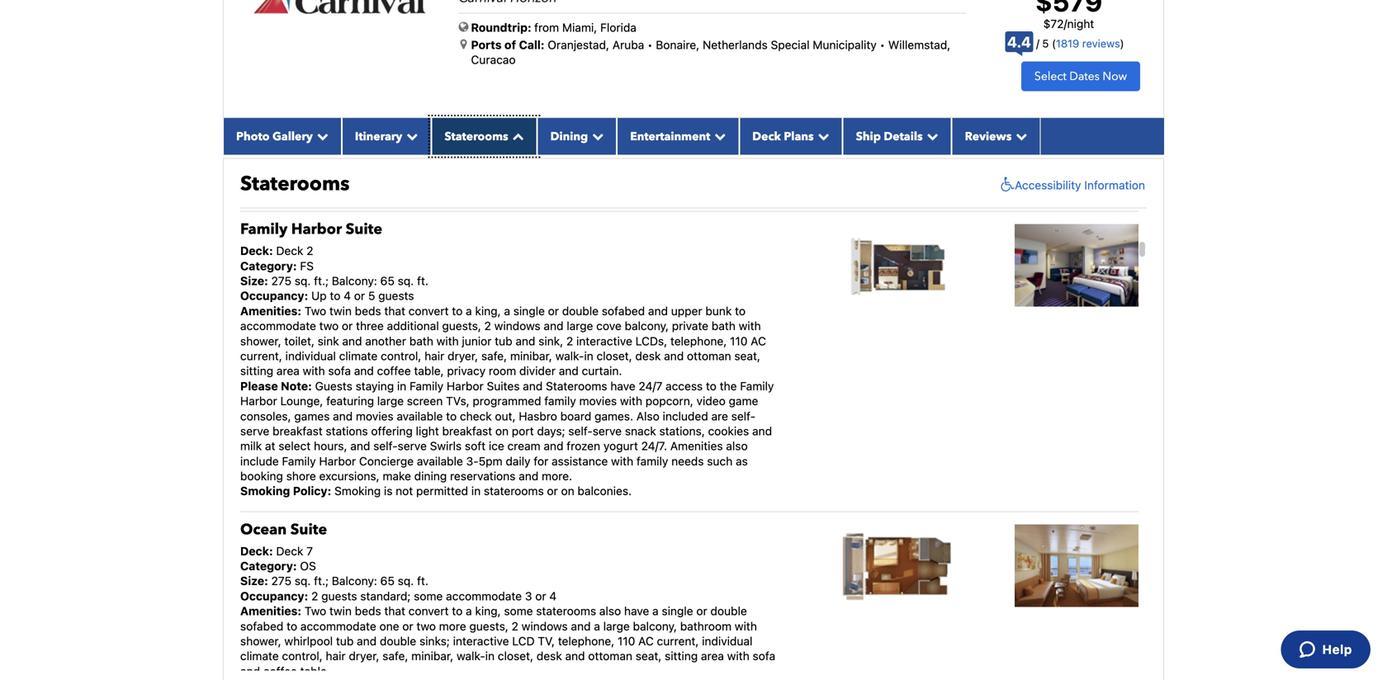 Task type: locate. For each thing, give the bounding box(es) containing it.
deck plans
[[753, 129, 814, 144]]

1 vertical spatial permitted
[[416, 484, 468, 498]]

tv,
[[399, 34, 416, 48], [538, 635, 555, 648]]

5 left '('
[[1042, 37, 1049, 50]]

category: fs size: 275 sq. ft.; balcony: 65 sq. ft. occupancy: up to 4 or 5 guests amenities:
[[240, 259, 428, 318]]

interactive down the more
[[453, 635, 509, 648]]

1 vertical spatial reservations
[[450, 469, 516, 483]]

whirlpool up table.
[[284, 635, 333, 648]]

beds inside two twin beds that convert to a king, some staterooms also have a single or double sofabed to accommodate one or two more guests, 2 windows and a large balcony, bathroom with shower, whirlpool tub and double sinks; interactive lcd tv, telephone, 110 ac current, individual climate control, hair dryer, safe, minibar, walk-in closet, desk and ottoman seat, sitting area with sofa and coffee table.
[[355, 605, 381, 618]]

2 vertical spatial telephone,
[[558, 635, 615, 648]]

for right kit
[[643, 109, 657, 123]]

0 vertical spatial telephone,
[[419, 34, 475, 48]]

2 table, from the top
[[414, 364, 444, 378]]

hair
[[618, 34, 637, 48], [425, 349, 445, 363], [326, 650, 346, 663]]

1 deck: from the top
[[240, 244, 273, 258]]

275 inside the category: os size: 275 sq. ft.; balcony: 65 sq. ft. occupancy: 2 guests standard; some accommodate 3 or 4 amenities:
[[271, 574, 292, 588]]

is down age
[[384, 184, 393, 198]]

2 horizontal spatial ottoman
[[687, 349, 731, 363]]

ottoman inside two twin beds that convert to a king, some staterooms also have a single or double sofabed to accommodate one or two more guests, 2 windows and a large balcony, bathroom with shower, whirlpool tub and double sinks; interactive lcd tv, telephone, 110 ac current, individual climate control, hair dryer, safe, minibar, walk-in closet, desk and ottoman seat, sitting area with sofa and coffee table.
[[588, 650, 633, 663]]

1 that from the top
[[384, 4, 405, 17]]

climate inside two twin beds that convert to a king, a single or double sofabed and upper bunk to accommodate two or three additional guests, 2 windows and large cove balcony, private bath with shower, toilet, sink and another bath with junior tub and sink, 2 interactive lcds, telephone, 110 ac current, individual climate control, hair dryer, safe, minibar, walk-in closet, desk and ottoman seat, sitting area with sofa and coffee table, privacy room divider and curtain. please note:
[[339, 349, 378, 363]]

another
[[365, 334, 406, 348]]

balcony: up three
[[332, 274, 377, 288]]

2 vertical spatial deck
[[276, 544, 303, 558]]

1 size: from the top
[[240, 274, 268, 288]]

guests, up junior
[[442, 319, 481, 333]]

table, inside two twin beds that convert to a king, a single or double sofabed and upper bunk to accommodate two or three additional guests, 2 windows and large cove balcony, private bath with shower, toilet, sink and another bath with junior tub and sink, 2 interactive lcds, telephone, 110 ac current, individual climate control, hair dryer, safe, minibar, walk-in closet, desk and ottoman seat, sitting area with sofa and coffee table, privacy room divider and curtain. please note:
[[414, 364, 444, 378]]

1 vertical spatial balcony:
[[332, 574, 377, 588]]

1 horizontal spatial •
[[880, 38, 885, 52]]

3rd
[[682, 154, 700, 168]]

yogurt
[[604, 439, 638, 453]]

/ inside 4.4 / 5 ( 1819 reviews )
[[1036, 37, 1040, 50]]

0 vertical spatial convert
[[431, 4, 471, 17]]

2 twin from the top
[[329, 304, 352, 318]]

1 vertical spatial suite
[[290, 520, 327, 540]]

thermal down ship
[[716, 109, 759, 123]]

serve
[[240, 424, 269, 438], [593, 424, 622, 438], [398, 439, 427, 453]]

beds inside the two twin beds that can convert to a king-size bed, two windows and a large balcony, sitting area with sofa and coffee table, walk-in closet, and bathroom with shower, whirlpool tub and double sinks; interactive lcd tv, telephone, individual climate control, hair dryer, safe, minibar, desk and ottoman seat. cloud 9 spa staterooms receive priority spa appointments for reservations made by 6pm on embarkation day, unlimited access pass to thermal suites, 2 pathway to yoga or pathway to pilates finess classes per guest, discounts for some treatments booked and received while the ship is in port, 2 body composition analysis metabolism tests, 1 diy self scrub kit for use in the thermal suite, spa-branded bathrobes and slippers for use during the cruise, and cloud 9 spa elemis bath amenities in stateroom. there is an age restriction for use of spa facilities and fitness center. 3rd and 4th guests traveling in spa staterooms are not entitled to spa access and amenities. smoking is not permitted in staterooms or on balconies.
[[355, 4, 381, 17]]

occupancy: down os
[[240, 590, 308, 603]]

balcony: inside the category: os size: 275 sq. ft.; balcony: 65 sq. ft. occupancy: 2 guests standard; some accommodate 3 or 4 amenities:
[[332, 574, 377, 588]]

0 vertical spatial spa
[[360, 64, 380, 78]]

2 vertical spatial coffee
[[263, 665, 297, 678]]

policy:
[[293, 484, 331, 498]]

2 breakfast from the left
[[442, 424, 492, 438]]

tub inside the two twin beds that can convert to a king-size bed, two windows and a large balcony, sitting area with sofa and coffee table, walk-in closet, and bathroom with shower, whirlpool tub and double sinks; interactive lcd tv, telephone, individual climate control, hair dryer, safe, minibar, desk and ottoman seat. cloud 9 spa staterooms receive priority spa appointments for reservations made by 6pm on embarkation day, unlimited access pass to thermal suites, 2 pathway to yoga or pathway to pilates finess classes per guest, discounts for some treatments booked and received while the ship is in port, 2 body composition analysis metabolism tests, 1 diy self scrub kit for use in the thermal suite, spa-branded bathrobes and slippers for use during the cruise, and cloud 9 spa elemis bath amenities in stateroom. there is an age restriction for use of spa facilities and fitness center. 3rd and 4th guests traveling in spa staterooms are not entitled to spa access and amenities. smoking is not permitted in staterooms or on balconies.
[[726, 19, 743, 33]]

sink,
[[539, 334, 563, 348]]

0 vertical spatial sitting
[[240, 19, 273, 33]]

1 vertical spatial deck
[[276, 244, 303, 258]]

2 balcony: from the top
[[332, 574, 377, 588]]

1 horizontal spatial staterooms
[[445, 129, 508, 144]]

65
[[380, 274, 395, 288], [380, 574, 395, 588]]

two twin beds that can convert to a king-size bed, two windows and a large balcony, sitting area with sofa and coffee table, walk-in closet, and bathroom with shower, whirlpool tub and double sinks; interactive lcd tv, telephone, individual climate control, hair dryer, safe, minibar, desk and ottoman seat. cloud 9 spa staterooms receive priority spa appointments for reservations made by 6pm on embarkation day, unlimited access pass to thermal suites, 2 pathway to yoga or pathway to pilates finess classes per guest, discounts for some treatments booked and received while the ship is in port, 2 body composition analysis metabolism tests, 1 diy self scrub kit for use in the thermal suite, spa-branded bathrobes and slippers for use during the cruise, and cloud 9 spa elemis bath amenities in stateroom. there is an age restriction for use of spa facilities and fitness center. 3rd and 4th guests traveling in spa staterooms are not entitled to spa access and amenities. smoking is not permitted in staterooms or on balconies.
[[240, 4, 779, 198]]

also
[[637, 409, 660, 423]]

control, up table.
[[282, 650, 323, 663]]

occupancy: for fs
[[240, 289, 308, 303]]

king, inside two twin beds that convert to a king, a single or double sofabed and upper bunk to accommodate two or three additional guests, 2 windows and large cove balcony, private bath with shower, toilet, sink and another bath with junior tub and sink, 2 interactive lcds, telephone, 110 ac current, individual climate control, hair dryer, safe, minibar, walk-in closet, desk and ottoman seat, sitting area with sofa and coffee table, privacy room divider and curtain. please note:
[[475, 304, 501, 318]]

1 vertical spatial tub
[[495, 334, 512, 348]]

0 vertical spatial occupancy:
[[240, 289, 308, 303]]

6pm
[[240, 79, 264, 93]]

shower, inside the two twin beds that can convert to a king-size bed, two windows and a large balcony, sitting area with sofa and coffee table, walk-in closet, and bathroom with shower, whirlpool tub and double sinks; interactive lcd tv, telephone, individual climate control, hair dryer, safe, minibar, desk and ottoman seat. cloud 9 spa staterooms receive priority spa appointments for reservations made by 6pm on embarkation day, unlimited access pass to thermal suites, 2 pathway to yoga or pathway to pilates finess classes per guest, discounts for some treatments booked and received while the ship is in port, 2 body composition analysis metabolism tests, 1 diy self scrub kit for use in the thermal suite, spa-branded bathrobes and slippers for use during the cruise, and cloud 9 spa elemis bath amenities in stateroom. there is an age restriction for use of spa facilities and fitness center. 3rd and 4th guests traveling in spa staterooms are not entitled to spa access and amenities. smoking is not permitted in staterooms or on balconies.
[[630, 19, 671, 33]]

0 horizontal spatial reservations
[[450, 469, 516, 483]]

seat.
[[311, 49, 337, 63]]

1 horizontal spatial safe,
[[481, 349, 507, 363]]

smoking
[[335, 184, 381, 198], [240, 484, 290, 498], [335, 484, 381, 498]]

also inside two twin beds that convert to a king, some staterooms also have a single or double sofabed to accommodate one or two more guests, 2 windows and a large balcony, bathroom with shower, whirlpool tub and double sinks; interactive lcd tv, telephone, 110 ac current, individual climate control, hair dryer, safe, minibar, walk-in closet, desk and ottoman seat, sitting area with sofa and coffee table.
[[599, 605, 621, 618]]

occupancy: inside category: fs size: 275 sq. ft.; balcony: 65 sq. ft. occupancy: up to 4 or 5 guests amenities:
[[240, 289, 308, 303]]

1 horizontal spatial family
[[637, 454, 668, 468]]

guests,
[[442, 319, 481, 333], [469, 620, 509, 633]]

pass
[[470, 79, 495, 93]]

some inside the two twin beds that can convert to a king-size bed, two windows and a large balcony, sitting area with sofa and coffee table, walk-in closet, and bathroom with shower, whirlpool tub and double sinks; interactive lcd tv, telephone, individual climate control, hair dryer, safe, minibar, desk and ottoman seat. cloud 9 spa staterooms receive priority spa appointments for reservations made by 6pm on embarkation day, unlimited access pass to thermal suites, 2 pathway to yoga or pathway to pilates finess classes per guest, discounts for some treatments booked and received while the ship is in port, 2 body composition analysis metabolism tests, 1 diy self scrub kit for use in the thermal suite, spa-branded bathrobes and slippers for use during the cruise, and cloud 9 spa elemis bath amenities in stateroom. there is an age restriction for use of spa facilities and fitness center. 3rd and 4th guests traveling in spa staterooms are not entitled to spa access and amenities. smoking is not permitted in staterooms or on balconies.
[[486, 94, 515, 108]]

twin up table.
[[329, 605, 352, 618]]

that inside the two twin beds that can convert to a king-size bed, two windows and a large balcony, sitting area with sofa and coffee table, walk-in closet, and bathroom with shower, whirlpool tub and double sinks; interactive lcd tv, telephone, individual climate control, hair dryer, safe, minibar, desk and ottoman seat. cloud 9 spa staterooms receive priority spa appointments for reservations made by 6pm on embarkation day, unlimited access pass to thermal suites, 2 pathway to yoga or pathway to pilates finess classes per guest, discounts for some treatments booked and received while the ship is in port, 2 body composition analysis metabolism tests, 1 diy self scrub kit for use in the thermal suite, spa-branded bathrobes and slippers for use during the cruise, and cloud 9 spa elemis bath amenities in stateroom. there is an age restriction for use of spa facilities and fitness center. 3rd and 4th guests traveling in spa staterooms are not entitled to spa access and amenities. smoking is not permitted in staterooms or on balconies.
[[384, 4, 405, 17]]

2 chevron down image from the left
[[402, 130, 418, 142]]

chevron down image inside ship details dropdown button
[[923, 130, 939, 142]]

2 chevron down image from the left
[[814, 130, 830, 142]]

1 horizontal spatial bathroom
[[680, 620, 732, 633]]

chevron down image down analysis
[[402, 130, 418, 142]]

spa
[[360, 64, 380, 78], [677, 124, 697, 138]]

2 horizontal spatial climate
[[532, 34, 571, 48]]

thermal
[[512, 79, 556, 93], [716, 109, 759, 123]]

2 horizontal spatial chevron down image
[[1012, 130, 1027, 142]]

staterooms
[[383, 64, 443, 78], [363, 169, 423, 183], [484, 184, 544, 198], [484, 484, 544, 498], [536, 605, 596, 618]]

5 up three
[[368, 289, 375, 303]]

1 vertical spatial have
[[624, 605, 649, 618]]

1 vertical spatial family
[[637, 454, 668, 468]]

2 vertical spatial that
[[384, 605, 405, 618]]

minibar, up the "divider"
[[510, 349, 552, 363]]

safe, inside two twin beds that convert to a king, a single or double sofabed and upper bunk to accommodate two or three additional guests, 2 windows and large cove balcony, private bath with shower, toilet, sink and another bath with junior tub and sink, 2 interactive lcds, telephone, 110 ac current, individual climate control, hair dryer, safe, minibar, walk-in closet, desk and ottoman seat, sitting area with sofa and coffee table, privacy room divider and curtain. please note:
[[481, 349, 507, 363]]

0 horizontal spatial minibar,
[[411, 650, 454, 663]]

closet, inside the two twin beds that can convert to a king-size bed, two windows and a large balcony, sitting area with sofa and coffee table, walk-in closet, and bathroom with shower, whirlpool tub and double sinks; interactive lcd tv, telephone, individual climate control, hair dryer, safe, minibar, desk and ottoman seat. cloud 9 spa staterooms receive priority spa appointments for reservations made by 6pm on embarkation day, unlimited access pass to thermal suites, 2 pathway to yoga or pathway to pilates finess classes per guest, discounts for some treatments booked and received while the ship is in port, 2 body composition analysis metabolism tests, 1 diy self scrub kit for use in the thermal suite, spa-branded bathrobes and slippers for use during the cruise, and cloud 9 spa elemis bath amenities in stateroom. there is an age restriction for use of spa facilities and fitness center. 3rd and 4th guests traveling in spa staterooms are not entitled to spa access and amenities. smoking is not permitted in staterooms or on balconies.
[[488, 19, 524, 33]]

chevron down image inside entertainment dropdown button
[[710, 130, 726, 142]]

2 vertical spatial closet,
[[498, 650, 533, 663]]

1 vertical spatial balconies.
[[578, 484, 632, 498]]

65 for or
[[380, 274, 395, 288]]

appointments
[[552, 64, 625, 78]]

bath
[[738, 124, 762, 138], [712, 319, 736, 333], [409, 334, 433, 348]]

amenities: up toilet,
[[240, 304, 301, 318]]

3 twin from the top
[[329, 605, 352, 618]]

0 vertical spatial tv,
[[399, 34, 416, 48]]

2
[[599, 79, 605, 93], [281, 109, 288, 123], [307, 244, 313, 258], [484, 319, 491, 333], [566, 334, 573, 348], [311, 590, 318, 603], [512, 620, 519, 633]]

permitted down restriction at the top left of page
[[416, 184, 468, 198]]

photo gallery button
[[223, 118, 342, 155]]

select
[[1035, 68, 1067, 84]]

beds down standard;
[[355, 605, 381, 618]]

2 that from the top
[[384, 304, 405, 318]]

lcds,
[[636, 334, 667, 348]]

0 vertical spatial guests
[[240, 169, 276, 183]]

sq. down os
[[295, 574, 311, 588]]

accommodate
[[240, 319, 316, 333], [446, 590, 522, 603], [300, 620, 376, 633]]

for down metabolism
[[473, 124, 487, 138]]

chevron down image for itinerary
[[402, 130, 418, 142]]

category: inside category: fs size: 275 sq. ft.; balcony: 65 sq. ft. occupancy: up to 4 or 5 guests amenities:
[[240, 259, 297, 273]]

table, up screen
[[414, 364, 444, 378]]

1 275 from the top
[[271, 274, 292, 288]]

2 right 'sink,'
[[566, 334, 573, 348]]

coffee up staying
[[377, 364, 411, 378]]

shower, for two twin beds that convert to a king, some staterooms also have a single or double sofabed to accommodate one or two more guests, 2 windows and a large balcony, bathroom with shower, whirlpool tub and double sinks; interactive lcd tv, telephone, 110 ac current, individual climate control, hair dryer, safe, minibar, walk-in closet, desk and ottoman seat, sitting area with sofa and coffee table.
[[240, 635, 281, 648]]

sofabed inside two twin beds that convert to a king, some staterooms also have a single or double sofabed to accommodate one or two more guests, 2 windows and a large balcony, bathroom with shower, whirlpool tub and double sinks; interactive lcd tv, telephone, 110 ac current, individual climate control, hair dryer, safe, minibar, walk-in closet, desk and ottoman seat, sitting area with sofa and coffee table.
[[240, 620, 284, 633]]

1 horizontal spatial breakfast
[[442, 424, 492, 438]]

curacao
[[471, 53, 516, 67]]

some down pass
[[486, 94, 515, 108]]

sitting inside two twin beds that convert to a king, some staterooms also have a single or double sofabed to accommodate one or two more guests, 2 windows and a large balcony, bathroom with shower, whirlpool tub and double sinks; interactive lcd tv, telephone, 110 ac current, individual climate control, hair dryer, safe, minibar, walk-in closet, desk and ottoman seat, sitting area with sofa and coffee table.
[[665, 650, 698, 663]]

0 vertical spatial also
[[726, 439, 748, 453]]

ft.; up up
[[314, 274, 329, 288]]

1 65 from the top
[[380, 274, 395, 288]]

2 horizontal spatial individual
[[702, 635, 753, 648]]

1 king, from the top
[[475, 304, 501, 318]]

needs
[[671, 454, 704, 468]]

staterooms inside 'guests staying in family harbor suites and staterooms have 24/7 access to the family harbor lounge, featuring large screen tvs, programmed family movies with popcorn, video game consoles, games and movies available to check out, hasbro board games. also included are self- serve breakfast stations offering light breakfast on port days; self-serve snack stations, cookies and milk at select hours, and self-serve swirls soft ice cream and frozen yogurt 24/7. amenities also include family harbor concierge available 3-5pm daily for assistance with family needs such as booking shore excursions, make dining reservations and more. smoking policy: smoking is not permitted in staterooms or on balconies.'
[[546, 379, 607, 393]]

1 vertical spatial occupancy:
[[240, 590, 308, 603]]

priority
[[488, 64, 526, 78]]

an
[[361, 154, 374, 168]]

0 vertical spatial control,
[[574, 34, 614, 48]]

2 up the spa-
[[281, 109, 288, 123]]

coffee inside two twin beds that convert to a king, a single or double sofabed and upper bunk to accommodate two or three additional guests, 2 windows and large cove balcony, private bath with shower, toilet, sink and another bath with junior tub and sink, 2 interactive lcds, telephone, 110 ac current, individual climate control, hair dryer, safe, minibar, walk-in closet, desk and ottoman seat, sitting area with sofa and coffee table, privacy room divider and curtain. please note:
[[377, 364, 411, 378]]

two inside two twin beds that convert to a king, some staterooms also have a single or double sofabed to accommodate one or two more guests, 2 windows and a large balcony, bathroom with shower, whirlpool tub and double sinks; interactive lcd tv, telephone, 110 ac current, individual climate control, hair dryer, safe, minibar, walk-in closet, desk and ottoman seat, sitting area with sofa and coffee table.
[[305, 605, 326, 618]]

current, inside two twin beds that convert to a king, some staterooms also have a single or double sofabed to accommodate one or two more guests, 2 windows and a large balcony, bathroom with shower, whirlpool tub and double sinks; interactive lcd tv, telephone, 110 ac current, individual climate control, hair dryer, safe, minibar, walk-in closet, desk and ottoman seat, sitting area with sofa and coffee table.
[[657, 635, 699, 648]]

1 vertical spatial ottoman
[[687, 349, 731, 363]]

access inside 'guests staying in family harbor suites and staterooms have 24/7 access to the family harbor lounge, featuring large screen tvs, programmed family movies with popcorn, video game consoles, games and movies available to check out, hasbro board games. also included are self- serve breakfast stations offering light breakfast on port days; self-serve snack stations, cookies and milk at select hours, and self-serve swirls soft ice cream and frozen yogurt 24/7. amenities also include family harbor concierge available 3-5pm daily for assistance with family needs such as booking shore excursions, make dining reservations and more. smoking policy: smoking is not permitted in staterooms or on balconies.'
[[666, 379, 703, 393]]

1 vertical spatial size:
[[240, 574, 268, 588]]

slippers
[[428, 124, 469, 138]]

tub
[[726, 19, 743, 33], [495, 334, 512, 348], [336, 635, 354, 648]]

1 vertical spatial of
[[497, 154, 508, 168]]

chevron down image inside deck plans dropdown button
[[814, 130, 830, 142]]

1 vertical spatial hair
[[425, 349, 445, 363]]

facilities
[[533, 154, 577, 168]]

concierge
[[359, 454, 414, 468]]

3 chevron down image from the left
[[1012, 130, 1027, 142]]

windows up 'sink,'
[[494, 319, 541, 333]]

chevron down image down body
[[313, 130, 329, 142]]

guests left standard;
[[321, 590, 357, 603]]

2 • from the left
[[880, 38, 885, 52]]

0 vertical spatial sofabed
[[602, 304, 645, 318]]

size: down family harbor suite deck: deck 2
[[240, 274, 268, 288]]

sinks; inside two twin beds that convert to a king, some staterooms also have a single or double sofabed to accommodate one or two more guests, 2 windows and a large balcony, bathroom with shower, whirlpool tub and double sinks; interactive lcd tv, telephone, 110 ac current, individual climate control, hair dryer, safe, minibar, walk-in closet, desk and ottoman seat, sitting area with sofa and coffee table.
[[419, 635, 450, 648]]

2 category: from the top
[[240, 559, 297, 573]]

guests, inside two twin beds that convert to a king, some staterooms also have a single or double sofabed to accommodate one or two more guests, 2 windows and a large balcony, bathroom with shower, whirlpool tub and double sinks; interactive lcd tv, telephone, 110 ac current, individual climate control, hair dryer, safe, minibar, walk-in closet, desk and ottoman seat, sitting area with sofa and coffee table.
[[469, 620, 509, 633]]

convert up the more
[[409, 605, 449, 618]]

ottoman inside two twin beds that convert to a king, a single or double sofabed and upper bunk to accommodate two or three additional guests, 2 windows and large cove balcony, private bath with shower, toilet, sink and another bath with junior tub and sink, 2 interactive lcds, telephone, 110 ac current, individual climate control, hair dryer, safe, minibar, walk-in closet, desk and ottoman seat, sitting area with sofa and coffee table, privacy room divider and curtain. please note:
[[687, 349, 731, 363]]

• right aruba
[[647, 38, 653, 52]]

information
[[1085, 178, 1145, 192]]

minibar, inside two twin beds that convert to a king, a single or double sofabed and upper bunk to accommodate two or three additional guests, 2 windows and large cove balcony, private bath with shower, toilet, sink and another bath with junior tub and sink, 2 interactive lcds, telephone, 110 ac current, individual climate control, hair dryer, safe, minibar, walk-in closet, desk and ottoman seat, sitting area with sofa and coffee table, privacy room divider and curtain. please note:
[[510, 349, 552, 363]]

single inside two twin beds that convert to a king, some staterooms also have a single or double sofabed to accommodate one or two more guests, 2 windows and a large balcony, bathroom with shower, whirlpool tub and double sinks; interactive lcd tv, telephone, 110 ac current, individual climate control, hair dryer, safe, minibar, walk-in closet, desk and ottoman seat, sitting area with sofa and coffee table.
[[662, 605, 693, 618]]

amenities:
[[240, 304, 301, 318], [240, 605, 301, 618]]

walk- down the more
[[457, 650, 485, 663]]

2 amenities: from the top
[[240, 605, 301, 618]]

suite up 7
[[290, 520, 327, 540]]

1 vertical spatial single
[[662, 605, 693, 618]]

cabin image for deck 7 deck on carnival horizon image
[[1015, 525, 1139, 607]]

1 vertical spatial accommodate
[[446, 590, 522, 603]]

reservations up the yoga on the top
[[646, 64, 711, 78]]

1 breakfast from the left
[[273, 424, 323, 438]]

fitness
[[603, 154, 639, 168]]

1 vertical spatial category:
[[240, 559, 297, 573]]

1 vertical spatial control,
[[381, 349, 421, 363]]

cove
[[596, 319, 622, 333]]

yoga
[[670, 79, 697, 93]]

2 size: from the top
[[240, 574, 268, 588]]

0 vertical spatial reservations
[[646, 64, 711, 78]]

1 table, from the top
[[414, 19, 444, 33]]

chevron down image inside itinerary dropdown button
[[402, 130, 418, 142]]

1 horizontal spatial guests
[[321, 590, 357, 603]]

access up discounts
[[430, 79, 467, 93]]

0 vertical spatial deck:
[[240, 244, 273, 258]]

self- up frozen
[[568, 424, 593, 438]]

suites
[[487, 379, 520, 393]]

staterooms down curtain.
[[546, 379, 607, 393]]

balcony, inside two twin beds that convert to a king, some staterooms also have a single or double sofabed to accommodate one or two more guests, 2 windows and a large balcony, bathroom with shower, whirlpool tub and double sinks; interactive lcd tv, telephone, 110 ac current, individual climate control, hair dryer, safe, minibar, walk-in closet, desk and ottoman seat, sitting area with sofa and coffee table.
[[633, 620, 677, 633]]

0 horizontal spatial access
[[430, 79, 467, 93]]

3 chevron down image from the left
[[710, 130, 726, 142]]

include
[[240, 454, 279, 468]]

0 vertical spatial minibar,
[[703, 34, 745, 48]]

2 vertical spatial dryer,
[[349, 650, 379, 663]]

balcony: up standard;
[[332, 574, 377, 588]]

2 275 from the top
[[271, 574, 292, 588]]

tub up netherlands
[[726, 19, 743, 33]]

minibar, up made
[[703, 34, 745, 48]]

chevron down image inside reviews dropdown button
[[1012, 130, 1027, 142]]

hasbro
[[519, 409, 557, 423]]

1 permitted from the top
[[416, 184, 468, 198]]

2 horizontal spatial two
[[576, 4, 596, 17]]

twin inside two twin beds that convert to a king, a single or double sofabed and upper bunk to accommodate two or three additional guests, 2 windows and large cove balcony, private bath with shower, toilet, sink and another bath with junior tub and sink, 2 interactive lcds, telephone, 110 ac current, individual climate control, hair dryer, safe, minibar, walk-in closet, desk and ottoman seat, sitting area with sofa and coffee table, privacy room divider and curtain. please note:
[[329, 304, 352, 318]]

1 balconies. from the top
[[578, 184, 632, 198]]

interactive down the cove
[[576, 334, 632, 348]]

spa up 3rd
[[677, 124, 697, 138]]

breakfast up soft
[[442, 424, 492, 438]]

1 horizontal spatial control,
[[381, 349, 421, 363]]

1 two from the top
[[305, 4, 326, 17]]

accommodate inside the category: os size: 275 sq. ft.; balcony: 65 sq. ft. occupancy: 2 guests standard; some accommodate 3 or 4 amenities:
[[446, 590, 522, 603]]

current, inside two twin beds that convert to a king, a single or double sofabed and upper bunk to accommodate two or three additional guests, 2 windows and large cove balcony, private bath with shower, toilet, sink and another bath with junior tub and sink, 2 interactive lcds, telephone, 110 ac current, individual climate control, hair dryer, safe, minibar, walk-in closet, desk and ottoman seat, sitting area with sofa and coffee table, privacy room divider and curtain. please note:
[[240, 349, 282, 363]]

275 for fs
[[271, 274, 292, 288]]

1 ft. from the top
[[417, 274, 428, 288]]

size:
[[240, 274, 268, 288], [240, 574, 268, 588]]

convert for a
[[409, 304, 449, 318]]

size: for category: os size: 275 sq. ft.; balcony: 65 sq. ft. occupancy: 2 guests standard; some accommodate 3 or 4 amenities:
[[240, 574, 268, 588]]

1 vertical spatial desk
[[635, 349, 661, 363]]

swirls
[[430, 439, 462, 453]]

staterooms down there
[[240, 170, 350, 198]]

1 vertical spatial twin
[[329, 304, 352, 318]]

2 deck: from the top
[[240, 544, 273, 558]]

harbor inside family harbor suite deck: deck 2
[[291, 219, 342, 240]]

1 vertical spatial two
[[319, 319, 339, 333]]

dryer, right "florida"
[[641, 34, 671, 48]]

that inside two twin beds that convert to a king, a single or double sofabed and upper bunk to accommodate two or three additional guests, 2 windows and large cove balcony, private bath with shower, toilet, sink and another bath with junior tub and sink, 2 interactive lcds, telephone, 110 ac current, individual climate control, hair dryer, safe, minibar, walk-in closet, desk and ottoman seat, sitting area with sofa and coffee table, privacy room divider and curtain. please note:
[[384, 304, 405, 318]]

serve down games.
[[593, 424, 622, 438]]

balcony: for standard;
[[332, 574, 377, 588]]

0 vertical spatial are
[[426, 169, 443, 183]]

restriction
[[400, 154, 454, 168]]

deck inside ocean suite deck: deck 7
[[276, 544, 303, 558]]

while
[[694, 94, 722, 108]]

2 horizontal spatial safe,
[[674, 34, 700, 48]]

2 vertical spatial beds
[[355, 605, 381, 618]]

2 permitted from the top
[[416, 484, 468, 498]]

1 vertical spatial sofabed
[[240, 620, 284, 633]]

0 vertical spatial balcony,
[[710, 4, 754, 17]]

self- down game
[[731, 409, 756, 423]]

the down the diy
[[550, 124, 567, 138]]

spa
[[529, 64, 548, 78], [511, 154, 530, 168], [341, 169, 360, 183], [524, 169, 543, 183]]

category: inside the category: os size: 275 sq. ft.; balcony: 65 sq. ft. occupancy: 2 guests standard; some accommodate 3 or 4 amenities:
[[240, 559, 297, 573]]

two twin beds that convert to a king, a single or double sofabed and upper bunk to accommodate two or three additional guests, 2 windows and large cove balcony, private bath with shower, toilet, sink and another bath with junior tub and sink, 2 interactive lcds, telephone, 110 ac current, individual climate control, hair dryer, safe, minibar, walk-in closet, desk and ottoman seat, sitting area with sofa and coffee table, privacy room divider and curtain. please note:
[[240, 304, 766, 393]]

staterooms
[[445, 129, 508, 144], [240, 170, 350, 198], [546, 379, 607, 393]]

sink
[[318, 334, 339, 348]]

2 beds from the top
[[355, 304, 381, 318]]

1 horizontal spatial reservations
[[646, 64, 711, 78]]

special
[[771, 38, 810, 52]]

2 horizontal spatial serve
[[593, 424, 622, 438]]

1 amenities: from the top
[[240, 304, 301, 318]]

balcony, inside the two twin beds that can convert to a king-size bed, two windows and a large balcony, sitting area with sofa and coffee table, walk-in closet, and bathroom with shower, whirlpool tub and double sinks; interactive lcd tv, telephone, individual climate control, hair dryer, safe, minibar, desk and ottoman seat. cloud 9 spa staterooms receive priority spa appointments for reservations made by 6pm on embarkation day, unlimited access pass to thermal suites, 2 pathway to yoga or pathway to pilates finess classes per guest, discounts for some treatments booked and received while the ship is in port, 2 body composition analysis metabolism tests, 1 diy self scrub kit for use in the thermal suite, spa-branded bathrobes and slippers for use during the cruise, and cloud 9 spa elemis bath amenities in stateroom. there is an age restriction for use of spa facilities and fitness center. 3rd and 4th guests traveling in spa staterooms are not entitled to spa access and amenities. smoking is not permitted in staterooms or on balconies.
[[710, 4, 754, 17]]

0 vertical spatial 275
[[271, 274, 292, 288]]

convert up the globe icon at the left top
[[431, 4, 471, 17]]

thermal up treatments
[[512, 79, 556, 93]]

beds for interactive
[[355, 4, 381, 17]]

closet, inside two twin beds that convert to a king, some staterooms also have a single or double sofabed to accommodate one or two more guests, 2 windows and a large balcony, bathroom with shower, whirlpool tub and double sinks; interactive lcd tv, telephone, 110 ac current, individual climate control, hair dryer, safe, minibar, walk-in closet, desk and ottoman seat, sitting area with sofa and coffee table.
[[498, 650, 533, 663]]

have inside two twin beds that convert to a king, some staterooms also have a single or double sofabed to accommodate one or two more guests, 2 windows and a large balcony, bathroom with shower, whirlpool tub and double sinks; interactive lcd tv, telephone, 110 ac current, individual climate control, hair dryer, safe, minibar, walk-in closet, desk and ottoman seat, sitting area with sofa and coffee table.
[[624, 605, 649, 618]]

whirlpool
[[674, 19, 723, 33], [284, 635, 333, 648]]

3 that from the top
[[384, 605, 405, 618]]

4 right '3'
[[549, 590, 557, 603]]

or inside category: fs size: 275 sq. ft.; balcony: 65 sq. ft. occupancy: up to 4 or 5 guests amenities:
[[354, 289, 365, 303]]

1 vertical spatial sinks;
[[419, 635, 450, 648]]

breakfast up 'select'
[[273, 424, 323, 438]]

more.
[[542, 469, 572, 483]]

individual
[[478, 34, 529, 48], [285, 349, 336, 363], [702, 635, 753, 648]]

0 horizontal spatial ac
[[638, 635, 654, 648]]

convert inside the two twin beds that can convert to a king-size bed, two windows and a large balcony, sitting area with sofa and coffee table, walk-in closet, and bathroom with shower, whirlpool tub and double sinks; interactive lcd tv, telephone, individual climate control, hair dryer, safe, minibar, desk and ottoman seat. cloud 9 spa staterooms receive priority spa appointments for reservations made by 6pm on embarkation day, unlimited access pass to thermal suites, 2 pathway to yoga or pathway to pilates finess classes per guest, discounts for some treatments booked and received while the ship is in port, 2 body composition analysis metabolism tests, 1 diy self scrub kit for use in the thermal suite, spa-branded bathrobes and slippers for use during the cruise, and cloud 9 spa elemis bath amenities in stateroom. there is an age restriction for use of spa facilities and fitness center. 3rd and 4th guests traveling in spa staterooms are not entitled to spa access and amenities. smoking is not permitted in staterooms or on balconies.
[[431, 4, 471, 17]]

unlimited
[[378, 79, 427, 93]]

two left the more
[[417, 620, 436, 633]]

1 ft.; from the top
[[314, 274, 329, 288]]

closet,
[[488, 19, 524, 33], [597, 349, 632, 363], [498, 650, 533, 663]]

two inside two twin beds that convert to a king, a single or double sofabed and upper bunk to accommodate two or three additional guests, 2 windows and large cove balcony, private bath with shower, toilet, sink and another bath with junior tub and sink, 2 interactive lcds, telephone, 110 ac current, individual climate control, hair dryer, safe, minibar, walk-in closet, desk and ottoman seat, sitting area with sofa and coffee table, privacy room divider and curtain. please note:
[[319, 319, 339, 333]]

2 ft.; from the top
[[314, 574, 329, 588]]

reviews
[[965, 129, 1012, 144]]

of
[[505, 38, 516, 52], [497, 154, 508, 168]]

lcd down '3'
[[512, 635, 535, 648]]

1 pathway from the left
[[609, 79, 653, 93]]

1 vertical spatial amenities:
[[240, 605, 301, 618]]

video
[[697, 394, 726, 408]]

beds inside two twin beds that convert to a king, a single or double sofabed and upper bunk to accommodate two or three additional guests, 2 windows and large cove balcony, private bath with shower, toilet, sink and another bath with junior tub and sink, 2 interactive lcds, telephone, 110 ac current, individual climate control, hair dryer, safe, minibar, walk-in closet, desk and ottoman seat, sitting area with sofa and coffee table, privacy room divider and curtain. please note:
[[355, 304, 381, 318]]

2 vertical spatial twin
[[329, 605, 352, 618]]

bath down bunk
[[712, 319, 736, 333]]

24/7
[[639, 379, 663, 393]]

2 occupancy: from the top
[[240, 590, 308, 603]]

1 category: from the top
[[240, 259, 297, 273]]

to inside category: fs size: 275 sq. ft.; balcony: 65 sq. ft. occupancy: up to 4 or 5 guests amenities:
[[330, 289, 341, 303]]

chevron down image
[[313, 130, 329, 142], [402, 130, 418, 142], [710, 130, 726, 142], [923, 130, 939, 142]]

0 vertical spatial 65
[[380, 274, 395, 288]]

4.4
[[1007, 33, 1031, 51]]

3 two from the top
[[305, 605, 326, 618]]

0 horizontal spatial guests
[[240, 169, 276, 183]]

oranjestad,
[[548, 38, 609, 52]]

9 up day,
[[349, 64, 357, 78]]

breakfast
[[273, 424, 323, 438], [442, 424, 492, 438]]

sq. up additional
[[398, 274, 414, 288]]

not
[[446, 169, 463, 183], [396, 184, 413, 198], [396, 484, 413, 498]]

4 chevron down image from the left
[[923, 130, 939, 142]]

that for two
[[384, 605, 405, 618]]

dryer, inside the two twin beds that can convert to a king-size bed, two windows and a large balcony, sitting area with sofa and coffee table, walk-in closet, and bathroom with shower, whirlpool tub and double sinks; interactive lcd tv, telephone, individual climate control, hair dryer, safe, minibar, desk and ottoman seat. cloud 9 spa staterooms receive priority spa appointments for reservations made by 6pm on embarkation day, unlimited access pass to thermal suites, 2 pathway to yoga or pathway to pilates finess classes per guest, discounts for some treatments booked and received while the ship is in port, 2 body composition analysis metabolism tests, 1 diy self scrub kit for use in the thermal suite, spa-branded bathrobes and slippers for use during the cruise, and cloud 9 spa elemis bath amenities in stateroom. there is an age restriction for use of spa facilities and fitness center. 3rd and 4th guests traveling in spa staterooms are not entitled to spa access and amenities. smoking is not permitted in staterooms or on balconies.
[[641, 34, 671, 48]]

chevron down image inside photo gallery dropdown button
[[313, 130, 329, 142]]

0 horizontal spatial thermal
[[512, 79, 556, 93]]

0 vertical spatial sofa
[[328, 19, 351, 33]]

1 horizontal spatial pathway
[[714, 79, 758, 93]]

4 right up
[[344, 289, 351, 303]]

2 horizontal spatial guests
[[378, 289, 414, 303]]

size: down ocean suite deck: deck 7
[[240, 574, 268, 588]]

convert for some
[[409, 605, 449, 618]]

3 beds from the top
[[355, 605, 381, 618]]

windows down '3'
[[522, 620, 568, 633]]

closet, down '3'
[[498, 650, 533, 663]]

table, inside the two twin beds that can convert to a king-size bed, two windows and a large balcony, sitting area with sofa and coffee table, walk-in closet, and bathroom with shower, whirlpool tub and double sinks; interactive lcd tv, telephone, individual climate control, hair dryer, safe, minibar, desk and ottoman seat. cloud 9 spa staterooms receive priority spa appointments for reservations made by 6pm on embarkation day, unlimited access pass to thermal suites, 2 pathway to yoga or pathway to pilates finess classes per guest, discounts for some treatments booked and received while the ship is in port, 2 body composition analysis metabolism tests, 1 diy self scrub kit for use in the thermal suite, spa-branded bathrobes and slippers for use during the cruise, and cloud 9 spa elemis bath amenities in stateroom. there is an age restriction for use of spa facilities and fitness center. 3rd and 4th guests traveling in spa staterooms are not entitled to spa access and amenities. smoking is not permitted in staterooms or on balconies.
[[414, 19, 444, 33]]

1 vertical spatial spa
[[677, 124, 697, 138]]

reservations down 5pm
[[450, 469, 516, 483]]

select          dates now link
[[1021, 61, 1140, 91]]

pathway up kit
[[609, 79, 653, 93]]

offering
[[371, 424, 413, 438]]

branded
[[300, 124, 344, 138]]

sinks; left interactive
[[280, 34, 310, 48]]

chevron down image
[[588, 130, 604, 142], [814, 130, 830, 142], [1012, 130, 1027, 142]]

access up the popcorn,
[[666, 379, 703, 393]]

large inside two twin beds that convert to a king, some staterooms also have a single or double sofabed to accommodate one or two more guests, 2 windows and a large balcony, bathroom with shower, whirlpool tub and double sinks; interactive lcd tv, telephone, 110 ac current, individual climate control, hair dryer, safe, minibar, walk-in closet, desk and ottoman seat, sitting area with sofa and coffee table.
[[603, 620, 630, 633]]

5 inside category: fs size: 275 sq. ft.; balcony: 65 sq. ft. occupancy: up to 4 or 5 guests amenities:
[[368, 289, 375, 303]]

0 vertical spatial interactive
[[576, 334, 632, 348]]

0 vertical spatial hair
[[618, 34, 637, 48]]

1 chevron down image from the left
[[588, 130, 604, 142]]

2 vertical spatial desk
[[537, 650, 562, 663]]

0 horizontal spatial bath
[[409, 334, 433, 348]]

1 chevron down image from the left
[[313, 130, 329, 142]]

2 right the more
[[512, 620, 519, 633]]

guests, inside two twin beds that convert to a king, a single or double sofabed and upper bunk to accommodate two or three additional guests, 2 windows and large cove balcony, private bath with shower, toilet, sink and another bath with junior tub and sink, 2 interactive lcds, telephone, 110 ac current, individual climate control, hair dryer, safe, minibar, walk-in closet, desk and ottoman seat, sitting area with sofa and coffee table, privacy room divider and curtain. please note:
[[442, 319, 481, 333]]

•
[[647, 38, 653, 52], [880, 38, 885, 52]]

make
[[383, 469, 411, 483]]

2 65 from the top
[[380, 574, 395, 588]]

deck up the fs
[[276, 244, 303, 258]]

1 vertical spatial thermal
[[716, 109, 759, 123]]

large inside two twin beds that convert to a king, a single or double sofabed and upper bunk to accommodate two or three additional guests, 2 windows and large cove balcony, private bath with shower, toilet, sink and another bath with junior tub and sink, 2 interactive lcds, telephone, 110 ac current, individual climate control, hair dryer, safe, minibar, walk-in closet, desk and ottoman seat, sitting area with sofa and coffee table, privacy room divider and curtain. please note:
[[567, 319, 593, 333]]

occupancy: for os
[[240, 590, 308, 603]]

roundtrip: from miami, florida
[[471, 21, 637, 34]]

on
[[268, 79, 281, 93], [561, 184, 574, 198], [495, 424, 509, 438], [561, 484, 574, 498]]

soft
[[465, 439, 486, 453]]

2 pathway from the left
[[714, 79, 758, 93]]

board
[[560, 409, 591, 423]]

accommodate up the more
[[446, 590, 522, 603]]

reservations inside 'guests staying in family harbor suites and staterooms have 24/7 access to the family harbor lounge, featuring large screen tvs, programmed family movies with popcorn, video game consoles, games and movies available to check out, hasbro board games. also included are self- serve breakfast stations offering light breakfast on port days; self-serve snack stations, cookies and milk at select hours, and self-serve swirls soft ice cream and frozen yogurt 24/7. amenities also include family harbor concierge available 3-5pm daily for assistance with family needs such as booking shore excursions, make dining reservations and more. smoking policy: smoking is not permitted in staterooms or on balconies.'
[[450, 469, 516, 483]]

0 vertical spatial ac
[[751, 334, 766, 348]]

chevron down image left 'reviews'
[[923, 130, 939, 142]]

climate inside two twin beds that convert to a king, some staterooms also have a single or double sofabed to accommodate one or two more guests, 2 windows and a large balcony, bathroom with shower, whirlpool tub and double sinks; interactive lcd tv, telephone, 110 ac current, individual climate control, hair dryer, safe, minibar, walk-in closet, desk and ottoman seat, sitting area with sofa and coffee table.
[[240, 650, 279, 663]]

amenities: down os
[[240, 605, 301, 618]]

two inside the two twin beds that can convert to a king-size bed, two windows and a large balcony, sitting area with sofa and coffee table, walk-in closet, and bathroom with shower, whirlpool tub and double sinks; interactive lcd tv, telephone, individual climate control, hair dryer, safe, minibar, desk and ottoman seat. cloud 9 spa staterooms receive priority spa appointments for reservations made by 6pm on embarkation day, unlimited access pass to thermal suites, 2 pathway to yoga or pathway to pilates finess classes per guest, discounts for some treatments booked and received while the ship is in port, 2 body composition analysis metabolism tests, 1 diy self scrub kit for use in the thermal suite, spa-branded bathrobes and slippers for use during the cruise, and cloud 9 spa elemis bath amenities in stateroom. there is an age restriction for use of spa facilities and fitness center. 3rd and 4th guests traveling in spa staterooms are not entitled to spa access and amenities. smoking is not permitted in staterooms or on balconies.
[[305, 4, 326, 17]]

ft. inside the category: os size: 275 sq. ft.; balcony: 65 sq. ft. occupancy: 2 guests standard; some accommodate 3 or 4 amenities:
[[417, 574, 428, 588]]

chevron down image for reviews
[[1012, 130, 1027, 142]]

use up entitled
[[475, 154, 494, 168]]

0 vertical spatial shower,
[[630, 19, 671, 33]]

king, for 2
[[475, 304, 501, 318]]

of down "roundtrip:"
[[505, 38, 516, 52]]

seat, inside two twin beds that convert to a king, some staterooms also have a single or double sofabed to accommodate one or two more guests, 2 windows and a large balcony, bathroom with shower, whirlpool tub and double sinks; interactive lcd tv, telephone, 110 ac current, individual climate control, hair dryer, safe, minibar, walk-in closet, desk and ottoman seat, sitting area with sofa and coffee table.
[[636, 650, 662, 663]]

for up metabolism
[[468, 94, 483, 108]]

two
[[576, 4, 596, 17], [319, 319, 339, 333], [417, 620, 436, 633]]

1 horizontal spatial climate
[[339, 349, 378, 363]]

1 vertical spatial use
[[490, 124, 510, 138]]

closet, down king-
[[488, 19, 524, 33]]

twin for with
[[329, 4, 352, 17]]

that inside two twin beds that convert to a king, some staterooms also have a single or double sofabed to accommodate one or two more guests, 2 windows and a large balcony, bathroom with shower, whirlpool tub and double sinks; interactive lcd tv, telephone, 110 ac current, individual climate control, hair dryer, safe, minibar, walk-in closet, desk and ottoman seat, sitting area with sofa and coffee table.
[[384, 605, 405, 618]]

0 vertical spatial bath
[[738, 124, 762, 138]]

deck: inside ocean suite deck: deck 7
[[240, 544, 273, 558]]

sinks; down the more
[[419, 635, 450, 648]]

tub right junior
[[495, 334, 512, 348]]

on down more.
[[561, 484, 574, 498]]

size: inside category: fs size: 275 sq. ft.; balcony: 65 sq. ft. occupancy: up to 4 or 5 guests amenities:
[[240, 274, 268, 288]]

2 two from the top
[[305, 304, 326, 318]]

1 beds from the top
[[355, 4, 381, 17]]

interactive
[[576, 334, 632, 348], [453, 635, 509, 648]]

for up more.
[[534, 454, 549, 468]]

family up board
[[544, 394, 576, 408]]

two inside two twin beds that convert to a king, some staterooms also have a single or double sofabed to accommodate one or two more guests, 2 windows and a large balcony, bathroom with shower, whirlpool tub and double sinks; interactive lcd tv, telephone, 110 ac current, individual climate control, hair dryer, safe, minibar, walk-in closet, desk and ottoman seat, sitting area with sofa and coffee table.
[[417, 620, 436, 633]]

balcony,
[[710, 4, 754, 17], [625, 319, 669, 333], [633, 620, 677, 633]]

a
[[488, 4, 494, 17], [671, 4, 677, 17], [466, 304, 472, 318], [504, 304, 510, 318], [466, 605, 472, 618], [652, 605, 659, 618], [594, 620, 600, 633]]

2 balconies. from the top
[[578, 484, 632, 498]]

1 horizontal spatial interactive
[[576, 334, 632, 348]]

some down '3'
[[504, 605, 533, 618]]

/ left '('
[[1036, 37, 1040, 50]]

willemstad,
[[888, 38, 951, 52]]

some inside the category: os size: 275 sq. ft.; balcony: 65 sq. ft. occupancy: 2 guests standard; some accommodate 3 or 4 amenities:
[[414, 590, 443, 603]]

1 vertical spatial interactive
[[453, 635, 509, 648]]

2 vertical spatial shower,
[[240, 635, 281, 648]]

chevron down image for photo gallery
[[313, 130, 329, 142]]

2 vertical spatial not
[[396, 484, 413, 498]]

cabin image for deck 2 deck on carnival horizon image
[[1015, 224, 1139, 307]]

chevron down image for dining
[[588, 130, 604, 142]]

0 horizontal spatial single
[[513, 304, 545, 318]]

1 occupancy: from the top
[[240, 289, 308, 303]]

2 ft. from the top
[[417, 574, 428, 588]]

double inside the two twin beds that can convert to a king-size bed, two windows and a large balcony, sitting area with sofa and coffee table, walk-in closet, and bathroom with shower, whirlpool tub and double sinks; interactive lcd tv, telephone, individual climate control, hair dryer, safe, minibar, desk and ottoman seat. cloud 9 spa staterooms receive priority spa appointments for reservations made by 6pm on embarkation day, unlimited access pass to thermal suites, 2 pathway to yoga or pathway to pilates finess classes per guest, discounts for some treatments booked and received while the ship is in port, 2 body composition analysis metabolism tests, 1 diy self scrub kit for use in the thermal suite, spa-branded bathrobes and slippers for use during the cruise, and cloud 9 spa elemis bath amenities in stateroom. there is an age restriction for use of spa facilities and fitness center. 3rd and 4th guests traveling in spa staterooms are not entitled to spa access and amenities. smoking is not permitted in staterooms or on balconies.
[[240, 34, 277, 48]]

single
[[513, 304, 545, 318], [662, 605, 693, 618]]

some
[[486, 94, 515, 108], [414, 590, 443, 603], [504, 605, 533, 618]]

coffee
[[377, 19, 411, 33], [377, 364, 411, 378], [263, 665, 297, 678]]

shower,
[[630, 19, 671, 33], [240, 334, 281, 348], [240, 635, 281, 648]]

desk inside two twin beds that convert to a king, a single or double sofabed and upper bunk to accommodate two or three additional guests, 2 windows and large cove balcony, private bath with shower, toilet, sink and another bath with junior tub and sink, 2 interactive lcds, telephone, 110 ac current, individual climate control, hair dryer, safe, minibar, walk-in closet, desk and ottoman seat, sitting area with sofa and coffee table, privacy room divider and curtain. please note:
[[635, 349, 661, 363]]

ft. inside category: fs size: 275 sq. ft.; balcony: 65 sq. ft. occupancy: up to 4 or 5 guests amenities:
[[417, 274, 428, 288]]

safe, down one
[[383, 650, 408, 663]]

amenities: inside the category: os size: 275 sq. ft.; balcony: 65 sq. ft. occupancy: 2 guests standard; some accommodate 3 or 4 amenities:
[[240, 605, 301, 618]]

ft.; down os
[[314, 574, 329, 588]]

king-
[[498, 4, 525, 17]]

0 horizontal spatial spa
[[360, 64, 380, 78]]

port,
[[253, 109, 278, 123]]

family inside family harbor suite deck: deck 2
[[240, 219, 288, 240]]

seat, inside two twin beds that convert to a king, a single or double sofabed and upper bunk to accommodate two or three additional guests, 2 windows and large cove balcony, private bath with shower, toilet, sink and another bath with junior tub and sink, 2 interactive lcds, telephone, 110 ac current, individual climate control, hair dryer, safe, minibar, walk-in closet, desk and ottoman seat, sitting area with sofa and coffee table, privacy room divider and curtain. please note:
[[734, 349, 761, 363]]

suite up category: fs size: 275 sq. ft.; balcony: 65 sq. ft. occupancy: up to 4 or 5 guests amenities:
[[346, 219, 382, 240]]

occupancy:
[[240, 289, 308, 303], [240, 590, 308, 603]]

1 horizontal spatial hair
[[425, 349, 445, 363]]

balcony: for 4
[[332, 274, 377, 288]]

movies up offering
[[356, 409, 394, 423]]

are down restriction at the top left of page
[[426, 169, 443, 183]]

have inside 'guests staying in family harbor suites and staterooms have 24/7 access to the family harbor lounge, featuring large screen tvs, programmed family movies with popcorn, video game consoles, games and movies available to check out, hasbro board games. also included are self- serve breakfast stations offering light breakfast on port days; self-serve snack stations, cookies and milk at select hours, and self-serve swirls soft ice cream and frozen yogurt 24/7. amenities also include family harbor concierge available 3-5pm daily for assistance with family needs such as booking shore excursions, make dining reservations and more. smoking policy: smoking is not permitted in staterooms or on balconies.'
[[610, 379, 636, 393]]

1 balcony: from the top
[[332, 274, 377, 288]]

1 twin from the top
[[329, 4, 352, 17]]

1 vertical spatial access
[[546, 169, 583, 183]]

category: for category: os size: 275 sq. ft.; balcony: 65 sq. ft. occupancy: 2 guests standard; some accommodate 3 or 4 amenities:
[[240, 559, 297, 573]]

2 vertical spatial control,
[[282, 650, 323, 663]]

control, up appointments
[[574, 34, 614, 48]]

0 vertical spatial balcony:
[[332, 274, 377, 288]]

2 horizontal spatial dryer,
[[641, 34, 671, 48]]

chevron down image for deck plans
[[814, 130, 830, 142]]

1 horizontal spatial lcd
[[512, 635, 535, 648]]

bath inside the two twin beds that can convert to a king-size bed, two windows and a large balcony, sitting area with sofa and coffee table, walk-in closet, and bathroom with shower, whirlpool tub and double sinks; interactive lcd tv, telephone, individual climate control, hair dryer, safe, minibar, desk and ottoman seat. cloud 9 spa staterooms receive priority spa appointments for reservations made by 6pm on embarkation day, unlimited access pass to thermal suites, 2 pathway to yoga or pathway to pilates finess classes per guest, discounts for some treatments booked and received while the ship is in port, 2 body composition analysis metabolism tests, 1 diy self scrub kit for use in the thermal suite, spa-branded bathrobes and slippers for use during the cruise, and cloud 9 spa elemis bath amenities in stateroom. there is an age restriction for use of spa facilities and fitness center. 3rd and 4th guests traveling in spa staterooms are not entitled to spa access and amenities. smoking is not permitted in staterooms or on balconies.
[[738, 124, 762, 138]]

oranjestad, aruba • bonaire, netherlands special municipality •
[[548, 38, 885, 52]]

2 king, from the top
[[475, 605, 501, 618]]

convert inside two twin beds that convert to a king, some staterooms also have a single or double sofabed to accommodate one or two more guests, 2 windows and a large balcony, bathroom with shower, whirlpool tub and double sinks; interactive lcd tv, telephone, 110 ac current, individual climate control, hair dryer, safe, minibar, walk-in closet, desk and ottoman seat, sitting area with sofa and coffee table.
[[409, 605, 449, 618]]



Task type: vqa. For each thing, say whether or not it's contained in the screenshot.
The Balcony:
yes



Task type: describe. For each thing, give the bounding box(es) containing it.
single inside two twin beds that convert to a king, a single or double sofabed and upper bunk to accommodate two or three additional guests, 2 windows and large cove balcony, private bath with shower, toilet, sink and another bath with junior tub and sink, 2 interactive lcds, telephone, 110 ac current, individual climate control, hair dryer, safe, minibar, walk-in closet, desk and ottoman seat, sitting area with sofa and coffee table, privacy room divider and curtain. please note:
[[513, 304, 545, 318]]

staterooms inside 'guests staying in family harbor suites and staterooms have 24/7 access to the family harbor lounge, featuring large screen tvs, programmed family movies with popcorn, video game consoles, games and movies available to check out, hasbro board games. also included are self- serve breakfast stations offering light breakfast on port days; self-serve snack stations, cookies and milk at select hours, and self-serve swirls soft ice cream and frozen yogurt 24/7. amenities also include family harbor concierge available 3-5pm daily for assistance with family needs such as booking shore excursions, make dining reservations and more. smoking policy: smoking is not permitted in staterooms or on balconies.'
[[484, 484, 544, 498]]

municipality
[[813, 38, 877, 52]]

stations
[[326, 424, 368, 438]]

smoking down booking
[[240, 484, 290, 498]]

for up entitled
[[457, 154, 472, 168]]

individual inside two twin beds that convert to a king, some staterooms also have a single or double sofabed to accommodate one or two more guests, 2 windows and a large balcony, bathroom with shower, whirlpool tub and double sinks; interactive lcd tv, telephone, 110 ac current, individual climate control, hair dryer, safe, minibar, walk-in closet, desk and ottoman seat, sitting area with sofa and coffee table.
[[702, 635, 753, 648]]

1 • from the left
[[647, 38, 653, 52]]

port
[[512, 424, 534, 438]]

guests inside the two twin beds that can convert to a king-size bed, two windows and a large balcony, sitting area with sofa and coffee table, walk-in closet, and bathroom with shower, whirlpool tub and double sinks; interactive lcd tv, telephone, individual climate control, hair dryer, safe, minibar, desk and ottoman seat. cloud 9 spa staterooms receive priority spa appointments for reservations made by 6pm on embarkation day, unlimited access pass to thermal suites, 2 pathway to yoga or pathway to pilates finess classes per guest, discounts for some treatments booked and received while the ship is in port, 2 body composition analysis metabolism tests, 1 diy self scrub kit for use in the thermal suite, spa-branded bathrobes and slippers for use during the cruise, and cloud 9 spa elemis bath amenities in stateroom. there is an age restriction for use of spa facilities and fitness center. 3rd and 4th guests traveling in spa staterooms are not entitled to spa access and amenities. smoking is not permitted in staterooms or on balconies.
[[240, 169, 276, 183]]

control, inside the two twin beds that can convert to a king-size bed, two windows and a large balcony, sitting area with sofa and coffee table, walk-in closet, and bathroom with shower, whirlpool tub and double sinks; interactive lcd tv, telephone, individual climate control, hair dryer, safe, minibar, desk and ottoman seat. cloud 9 spa staterooms receive priority spa appointments for reservations made by 6pm on embarkation day, unlimited access pass to thermal suites, 2 pathway to yoga or pathway to pilates finess classes per guest, discounts for some treatments booked and received while the ship is in port, 2 body composition analysis metabolism tests, 1 diy self scrub kit for use in the thermal suite, spa-branded bathrobes and slippers for use during the cruise, and cloud 9 spa elemis bath amenities in stateroom. there is an age restriction for use of spa facilities and fitness center. 3rd and 4th guests traveling in spa staterooms are not entitled to spa access and amenities. smoking is not permitted in staterooms or on balconies.
[[574, 34, 614, 48]]

chevron up image
[[508, 130, 524, 142]]

the left ship
[[725, 94, 742, 108]]

photo gallery
[[236, 129, 313, 144]]

wheelchair image
[[997, 177, 1015, 193]]

two for accommodate
[[305, 605, 326, 618]]

florida
[[600, 21, 637, 34]]

spa-
[[274, 124, 300, 138]]

bonaire,
[[656, 38, 700, 52]]

upper
[[671, 304, 702, 318]]

plans
[[784, 129, 814, 144]]

/ for $72
[[1064, 17, 1067, 30]]

hair inside two twin beds that convert to a king, a single or double sofabed and upper bunk to accommodate two or three additional guests, 2 windows and large cove balcony, private bath with shower, toilet, sink and another bath with junior tub and sink, 2 interactive lcds, telephone, 110 ac current, individual climate control, hair dryer, safe, minibar, walk-in closet, desk and ottoman seat, sitting area with sofa and coffee table, privacy room divider and curtain. please note:
[[425, 349, 445, 363]]

chevron down image for entertainment
[[710, 130, 726, 142]]

programmed
[[473, 394, 541, 408]]

on down the facilities
[[561, 184, 574, 198]]

lcd inside two twin beds that convert to a king, some staterooms also have a single or double sofabed to accommodate one or two more guests, 2 windows and a large balcony, bathroom with shower, whirlpool tub and double sinks; interactive lcd tv, telephone, 110 ac current, individual climate control, hair dryer, safe, minibar, walk-in closet, desk and ottoman seat, sitting area with sofa and coffee table.
[[512, 635, 535, 648]]

scrub
[[591, 109, 622, 123]]

0 vertical spatial self-
[[731, 409, 756, 423]]

bunk
[[706, 304, 732, 318]]

staterooms main content
[[215, 0, 1173, 680]]

0 vertical spatial available
[[397, 409, 443, 423]]

classes
[[314, 94, 353, 108]]

from
[[534, 21, 559, 34]]

up
[[311, 289, 327, 303]]

0 vertical spatial of
[[505, 38, 516, 52]]

sofa inside the two twin beds that can convert to a king-size bed, two windows and a large balcony, sitting area with sofa and coffee table, walk-in closet, and bathroom with shower, whirlpool tub and double sinks; interactive lcd tv, telephone, individual climate control, hair dryer, safe, minibar, desk and ottoman seat. cloud 9 spa staterooms receive priority spa appointments for reservations made by 6pm on embarkation day, unlimited access pass to thermal suites, 2 pathway to yoga or pathway to pilates finess classes per guest, discounts for some treatments booked and received while the ship is in port, 2 body composition analysis metabolism tests, 1 diy self scrub kit for use in the thermal suite, spa-branded bathrobes and slippers for use during the cruise, and cloud 9 spa elemis bath amenities in stateroom. there is an age restriction for use of spa facilities and fitness center. 3rd and 4th guests traveling in spa staterooms are not entitled to spa access and amenities. smoking is not permitted in staterooms or on balconies.
[[328, 19, 351, 33]]

accommodate inside two twin beds that convert to a king, some staterooms also have a single or double sofabed to accommodate one or two more guests, 2 windows and a large balcony, bathroom with shower, whirlpool tub and double sinks; interactive lcd tv, telephone, 110 ac current, individual climate control, hair dryer, safe, minibar, walk-in closet, desk and ottoman seat, sitting area with sofa and coffee table.
[[300, 620, 376, 633]]

tv, inside two twin beds that convert to a king, some staterooms also have a single or double sofabed to accommodate one or two more guests, 2 windows and a large balcony, bathroom with shower, whirlpool tub and double sinks; interactive lcd tv, telephone, 110 ac current, individual climate control, hair dryer, safe, minibar, walk-in closet, desk and ottoman seat, sitting area with sofa and coffee table.
[[538, 635, 555, 648]]

1 horizontal spatial 9
[[666, 124, 674, 138]]

assistance
[[552, 454, 608, 468]]

check
[[460, 409, 492, 423]]

0 horizontal spatial 9
[[349, 64, 357, 78]]

1 horizontal spatial self-
[[568, 424, 593, 438]]

spa down call:
[[529, 64, 548, 78]]

stateroom.
[[307, 139, 365, 153]]

safe, inside the two twin beds that can convert to a king-size bed, two windows and a large balcony, sitting area with sofa and coffee table, walk-in closet, and bathroom with shower, whirlpool tub and double sinks; interactive lcd tv, telephone, individual climate control, hair dryer, safe, minibar, desk and ottoman seat. cloud 9 spa staterooms receive priority spa appointments for reservations made by 6pm on embarkation day, unlimited access pass to thermal suites, 2 pathway to yoga or pathway to pilates finess classes per guest, discounts for some treatments booked and received while the ship is in port, 2 body composition analysis metabolism tests, 1 diy self scrub kit for use in the thermal suite, spa-branded bathrobes and slippers for use during the cruise, and cloud 9 spa elemis bath amenities in stateroom. there is an age restriction for use of spa facilities and fitness center. 3rd and 4th guests traveling in spa staterooms are not entitled to spa access and amenities. smoking is not permitted in staterooms or on balconies.
[[674, 34, 700, 48]]

for down aruba
[[628, 64, 643, 78]]

windows inside two twin beds that convert to a king, some staterooms also have a single or double sofabed to accommodate one or two more guests, 2 windows and a large balcony, bathroom with shower, whirlpool tub and double sinks; interactive lcd tv, telephone, 110 ac current, individual climate control, hair dryer, safe, minibar, walk-in closet, desk and ottoman seat, sitting area with sofa and coffee table.
[[522, 620, 568, 633]]

0 horizontal spatial self-
[[373, 439, 398, 453]]

for inside 'guests staying in family harbor suites and staterooms have 24/7 access to the family harbor lounge, featuring large screen tvs, programmed family movies with popcorn, video game consoles, games and movies available to check out, hasbro board games. also included are self- serve breakfast stations offering light breakfast on port days; self-serve snack stations, cookies and milk at select hours, and self-serve swirls soft ice cream and frozen yogurt 24/7. amenities also include family harbor concierge available 3-5pm daily for assistance with family needs such as booking shore excursions, make dining reservations and more. smoking policy: smoking is not permitted in staterooms or on balconies.'
[[534, 454, 549, 468]]

1819 reviews link
[[1056, 37, 1120, 50]]

telephone, inside two twin beds that convert to a king, a single or double sofabed and upper bunk to accommodate two or three additional guests, 2 windows and large cove balcony, private bath with shower, toilet, sink and another bath with junior tub and sink, 2 interactive lcds, telephone, 110 ac current, individual climate control, hair dryer, safe, minibar, walk-in closet, desk and ottoman seat, sitting area with sofa and coffee table, privacy room divider and curtain. please note:
[[670, 334, 727, 348]]

interactive
[[314, 34, 370, 48]]

0 vertical spatial family
[[544, 394, 576, 408]]

1
[[537, 109, 542, 123]]

110 inside two twin beds that convert to a king, a single or double sofabed and upper bunk to accommodate two or three additional guests, 2 windows and large cove balcony, private bath with shower, toilet, sink and another bath with junior tub and sink, 2 interactive lcds, telephone, 110 ac current, individual climate control, hair dryer, safe, minibar, walk-in closet, desk and ottoman seat, sitting area with sofa and coffee table, privacy room divider and curtain. please note:
[[730, 334, 748, 348]]

traveling
[[279, 169, 325, 183]]

smoking down excursions,
[[335, 484, 381, 498]]

1 horizontal spatial spa
[[677, 124, 697, 138]]

1 vertical spatial not
[[396, 184, 413, 198]]

carnival cruise line image
[[253, 0, 430, 16]]

please
[[240, 379, 278, 393]]

hair inside the two twin beds that can convert to a king-size bed, two windows and a large balcony, sitting area with sofa and coffee table, walk-in closet, and bathroom with shower, whirlpool tub and double sinks; interactive lcd tv, telephone, individual climate control, hair dryer, safe, minibar, desk and ottoman seat. cloud 9 spa staterooms receive priority spa appointments for reservations made by 6pm on embarkation day, unlimited access pass to thermal suites, 2 pathway to yoga or pathway to pilates finess classes per guest, discounts for some treatments booked and received while the ship is in port, 2 body composition analysis metabolism tests, 1 diy self scrub kit for use in the thermal suite, spa-branded bathrobes and slippers for use during the cruise, and cloud 9 spa elemis bath amenities in stateroom. there is an age restriction for use of spa facilities and fitness center. 3rd and 4th guests traveling in spa staterooms are not entitled to spa access and amenities. smoking is not permitted in staterooms or on balconies.
[[618, 34, 637, 48]]

embarkation
[[284, 79, 350, 93]]

body
[[291, 109, 319, 123]]

the inside 'guests staying in family harbor suites and staterooms have 24/7 access to the family harbor lounge, featuring large screen tvs, programmed family movies with popcorn, video game consoles, games and movies available to check out, hasbro board games. also included are self- serve breakfast stations offering light breakfast on port days; self-serve snack stations, cookies and milk at select hours, and self-serve swirls soft ice cream and frozen yogurt 24/7. amenities also include family harbor concierge available 3-5pm daily for assistance with family needs such as booking shore excursions, make dining reservations and more. smoking policy: smoking is not permitted in staterooms or on balconies.'
[[720, 379, 737, 393]]

games
[[294, 409, 330, 423]]

now
[[1103, 68, 1127, 84]]

cream
[[507, 439, 541, 453]]

spa down there
[[341, 169, 360, 183]]

harbor down hours,
[[319, 454, 356, 468]]

twin for one
[[329, 605, 352, 618]]

globe image
[[459, 21, 469, 33]]

guest,
[[377, 94, 410, 108]]

gallery
[[272, 129, 313, 144]]

whirlpool inside the two twin beds that can convert to a king-size bed, two windows and a large balcony, sitting area with sofa and coffee table, walk-in closet, and bathroom with shower, whirlpool tub and double sinks; interactive lcd tv, telephone, individual climate control, hair dryer, safe, minibar, desk and ottoman seat. cloud 9 spa staterooms receive priority spa appointments for reservations made by 6pm on embarkation day, unlimited access pass to thermal suites, 2 pathway to yoga or pathway to pilates finess classes per guest, discounts for some treatments booked and received while the ship is in port, 2 body composition analysis metabolism tests, 1 diy self scrub kit for use in the thermal suite, spa-branded bathrobes and slippers for use during the cruise, and cloud 9 spa elemis bath amenities in stateroom. there is an age restriction for use of spa facilities and fitness center. 3rd and 4th guests traveling in spa staterooms are not entitled to spa access and amenities. smoking is not permitted in staterooms or on balconies.
[[674, 19, 723, 33]]

divider
[[519, 364, 556, 378]]

1 vertical spatial available
[[417, 454, 463, 468]]

three
[[356, 319, 384, 333]]

ac inside two twin beds that convert to a king, some staterooms also have a single or double sofabed to accommodate one or two more guests, 2 windows and a large balcony, bathroom with shower, whirlpool tub and double sinks; interactive lcd tv, telephone, 110 ac current, individual climate control, hair dryer, safe, minibar, walk-in closet, desk and ottoman seat, sitting area with sofa and coffee table.
[[638, 635, 654, 648]]

more
[[439, 620, 466, 633]]

entitled
[[467, 169, 507, 183]]

walk- inside the two twin beds that can convert to a king-size bed, two windows and a large balcony, sitting area with sofa and coffee table, walk-in closet, and bathroom with shower, whirlpool tub and double sinks; interactive lcd tv, telephone, individual climate control, hair dryer, safe, minibar, desk and ottoman seat. cloud 9 spa staterooms receive priority spa appointments for reservations made by 6pm on embarkation day, unlimited access pass to thermal suites, 2 pathway to yoga or pathway to pilates finess classes per guest, discounts for some treatments booked and received while the ship is in port, 2 body composition analysis metabolism tests, 1 diy self scrub kit for use in the thermal suite, spa-branded bathrobes and slippers for use during the cruise, and cloud 9 spa elemis bath amenities in stateroom. there is an age restriction for use of spa facilities and fitness center. 3rd and 4th guests traveling in spa staterooms are not entitled to spa access and amenities. smoking is not permitted in staterooms or on balconies.
[[447, 19, 476, 33]]

spa down the facilities
[[524, 169, 543, 183]]

lcd inside the two twin beds that can convert to a king-size bed, two windows and a large balcony, sitting area with sofa and coffee table, walk-in closet, and bathroom with shower, whirlpool tub and double sinks; interactive lcd tv, telephone, individual climate control, hair dryer, safe, minibar, desk and ottoman seat. cloud 9 spa staterooms receive priority spa appointments for reservations made by 6pm on embarkation day, unlimited access pass to thermal suites, 2 pathway to yoga or pathway to pilates finess classes per guest, discounts for some treatments booked and received while the ship is in port, 2 body composition analysis metabolism tests, 1 diy self scrub kit for use in the thermal suite, spa-branded bathrobes and slippers for use during the cruise, and cloud 9 spa elemis bath amenities in stateroom. there is an age restriction for use of spa facilities and fitness center. 3rd and 4th guests traveling in spa staterooms are not entitled to spa access and amenities. smoking is not permitted in staterooms or on balconies.
[[373, 34, 395, 48]]

sofa inside two twin beds that convert to a king, some staterooms also have a single or double sofabed to accommodate one or two more guests, 2 windows and a large balcony, bathroom with shower, whirlpool tub and double sinks; interactive lcd tv, telephone, 110 ac current, individual climate control, hair dryer, safe, minibar, walk-in closet, desk and ottoman seat, sitting area with sofa and coffee table.
[[753, 650, 775, 663]]

guests inside category: fs size: 275 sq. ft.; balcony: 65 sq. ft. occupancy: up to 4 or 5 guests amenities:
[[378, 289, 414, 303]]

sq. up standard;
[[398, 574, 414, 588]]

dates
[[1070, 68, 1100, 84]]

elemis
[[700, 124, 735, 138]]

area inside two twin beds that convert to a king, some staterooms also have a single or double sofabed to accommodate one or two more guests, 2 windows and a large balcony, bathroom with shower, whirlpool tub and double sinks; interactive lcd tv, telephone, 110 ac current, individual climate control, hair dryer, safe, minibar, walk-in closet, desk and ottoman seat, sitting area with sofa and coffee table.
[[701, 650, 724, 663]]

275 for os
[[271, 574, 292, 588]]

beds for double
[[355, 605, 381, 618]]

2 up booked
[[599, 79, 605, 93]]

is left an
[[349, 154, 358, 168]]

safe, inside two twin beds that convert to a king, some staterooms also have a single or double sofabed to accommodate one or two more guests, 2 windows and a large balcony, bathroom with shower, whirlpool tub and double sinks; interactive lcd tv, telephone, 110 ac current, individual climate control, hair dryer, safe, minibar, walk-in closet, desk and ottoman seat, sitting area with sofa and coffee table.
[[383, 650, 408, 663]]

interactive inside two twin beds that convert to a king, some staterooms also have a single or double sofabed to accommodate one or two more guests, 2 windows and a large balcony, bathroom with shower, whirlpool tub and double sinks; interactive lcd tv, telephone, 110 ac current, individual climate control, hair dryer, safe, minibar, walk-in closet, desk and ottoman seat, sitting area with sofa and coffee table.
[[453, 635, 509, 648]]

5 inside 4.4 / 5 ( 1819 reviews )
[[1042, 37, 1049, 50]]

harbor down privacy
[[447, 379, 484, 393]]

0 vertical spatial access
[[430, 79, 467, 93]]

smoking inside the two twin beds that can convert to a king-size bed, two windows and a large balcony, sitting area with sofa and coffee table, walk-in closet, and bathroom with shower, whirlpool tub and double sinks; interactive lcd tv, telephone, individual climate control, hair dryer, safe, minibar, desk and ottoman seat. cloud 9 spa staterooms receive priority spa appointments for reservations made by 6pm on embarkation day, unlimited access pass to thermal suites, 2 pathway to yoga or pathway to pilates finess classes per guest, discounts for some treatments booked and received while the ship is in port, 2 body composition analysis metabolism tests, 1 diy self scrub kit for use in the thermal suite, spa-branded bathrobes and slippers for use during the cruise, and cloud 9 spa elemis bath amenities in stateroom. there is an age restriction for use of spa facilities and fitness center. 3rd and 4th guests traveling in spa staterooms are not entitled to spa access and amenities. smoking is not permitted in staterooms or on balconies.
[[335, 184, 381, 198]]

ocean
[[240, 520, 287, 540]]

king, for guests,
[[475, 605, 501, 618]]

two for two
[[305, 304, 326, 318]]

2 inside family harbor suite deck: deck 2
[[307, 244, 313, 258]]

1 vertical spatial staterooms
[[240, 170, 350, 198]]

hours,
[[314, 439, 347, 453]]

toilet,
[[284, 334, 315, 348]]

0 vertical spatial not
[[446, 169, 463, 183]]

shower, for two twin beds that convert to a king, a single or double sofabed and upper bunk to accommodate two or three additional guests, 2 windows and large cove balcony, private bath with shower, toilet, sink and another bath with junior tub and sink, 2 interactive lcds, telephone, 110 ac current, individual climate control, hair dryer, safe, minibar, walk-in closet, desk and ottoman seat, sitting area with sofa and coffee table, privacy room divider and curtain. please note:
[[240, 334, 281, 348]]

tub inside two twin beds that convert to a king, some staterooms also have a single or double sofabed to accommodate one or two more guests, 2 windows and a large balcony, bathroom with shower, whirlpool tub and double sinks; interactive lcd tv, telephone, 110 ac current, individual climate control, hair dryer, safe, minibar, walk-in closet, desk and ottoman seat, sitting area with sofa and coffee table.
[[336, 635, 354, 648]]

days;
[[537, 424, 565, 438]]

dryer, inside two twin beds that convert to a king, some staterooms also have a single or double sofabed to accommodate one or two more guests, 2 windows and a large balcony, bathroom with shower, whirlpool tub and double sinks; interactive lcd tv, telephone, 110 ac current, individual climate control, hair dryer, safe, minibar, walk-in closet, desk and ottoman seat, sitting area with sofa and coffee table.
[[349, 650, 379, 663]]

or inside the category: os size: 275 sq. ft.; balcony: 65 sq. ft. occupancy: 2 guests standard; some accommodate 3 or 4 amenities:
[[535, 590, 546, 603]]

the down "while"
[[695, 109, 712, 123]]

harbor down please
[[240, 394, 277, 408]]

3
[[525, 590, 532, 603]]

2 vertical spatial bath
[[409, 334, 433, 348]]

also inside 'guests staying in family harbor suites and staterooms have 24/7 access to the family harbor lounge, featuring large screen tvs, programmed family movies with popcorn, video game consoles, games and movies available to check out, hasbro board games. also included are self- serve breakfast stations offering light breakfast on port days; self-serve snack stations, cookies and milk at select hours, and self-serve swirls soft ice cream and frozen yogurt 24/7. amenities also include family harbor concierge available 3-5pm daily for assistance with family needs such as booking shore excursions, make dining reservations and more. smoking policy: smoking is not permitted in staterooms or on balconies.'
[[726, 439, 748, 453]]

deck inside family harbor suite deck: deck 2
[[276, 244, 303, 258]]

windows inside the two twin beds that can convert to a king-size bed, two windows and a large balcony, sitting area with sofa and coffee table, walk-in closet, and bathroom with shower, whirlpool tub and double sinks; interactive lcd tv, telephone, individual climate control, hair dryer, safe, minibar, desk and ottoman seat. cloud 9 spa staterooms receive priority spa appointments for reservations made by 6pm on embarkation day, unlimited access pass to thermal suites, 2 pathway to yoga or pathway to pilates finess classes per guest, discounts for some treatments booked and received while the ship is in port, 2 body composition analysis metabolism tests, 1 diy self scrub kit for use in the thermal suite, spa-branded bathrobes and slippers for use during the cruise, and cloud 9 spa elemis bath amenities in stateroom. there is an age restriction for use of spa facilities and fitness center. 3rd and 4th guests traveling in spa staterooms are not entitled to spa access and amenities. smoking is not permitted in staterooms or on balconies.
[[599, 4, 645, 17]]

in inside two twin beds that convert to a king, some staterooms also have a single or double sofabed to accommodate one or two more guests, 2 windows and a large balcony, bathroom with shower, whirlpool tub and double sinks; interactive lcd tv, telephone, 110 ac current, individual climate control, hair dryer, safe, minibar, walk-in closet, desk and ottoman seat, sitting area with sofa and coffee table.
[[485, 650, 495, 663]]

photo
[[236, 129, 270, 144]]

1 horizontal spatial access
[[546, 169, 583, 183]]

65 for some
[[380, 574, 395, 588]]

featuring
[[326, 394, 374, 408]]

walk- inside two twin beds that convert to a king, a single or double sofabed and upper bunk to accommodate two or three additional guests, 2 windows and large cove balcony, private bath with shower, toilet, sink and another bath with junior tub and sink, 2 interactive lcds, telephone, 110 ac current, individual climate control, hair dryer, safe, minibar, walk-in closet, desk and ottoman seat, sitting area with sofa and coffee table, privacy room divider and curtain. please note:
[[555, 349, 584, 363]]

bathrobes
[[347, 124, 401, 138]]

treatments
[[519, 94, 576, 108]]

guests inside the category: os size: 275 sq. ft.; balcony: 65 sq. ft. occupancy: 2 guests standard; some accommodate 3 or 4 amenities:
[[321, 590, 357, 603]]

game
[[729, 394, 758, 408]]

closet, inside two twin beds that convert to a king, a single or double sofabed and upper bunk to accommodate two or three additional guests, 2 windows and large cove balcony, private bath with shower, toilet, sink and another bath with junior tub and sink, 2 interactive lcds, telephone, 110 ac current, individual climate control, hair dryer, safe, minibar, walk-in closet, desk and ottoman seat, sitting area with sofa and coffee table, privacy room divider and curtain. please note:
[[597, 349, 632, 363]]

ft. for accommodate
[[417, 574, 428, 588]]

accessibility
[[1015, 178, 1081, 192]]

size
[[525, 4, 546, 17]]

(
[[1052, 37, 1056, 50]]

interactive inside two twin beds that convert to a king, a single or double sofabed and upper bunk to accommodate two or three additional guests, 2 windows and large cove balcony, private bath with shower, toilet, sink and another bath with junior tub and sink, 2 interactive lcds, telephone, 110 ac current, individual climate control, hair dryer, safe, minibar, walk-in closet, desk and ottoman seat, sitting area with sofa and coffee table, privacy room divider and curtain. please note:
[[576, 334, 632, 348]]

0 horizontal spatial serve
[[240, 424, 269, 438]]

composition
[[322, 109, 389, 123]]

2 vertical spatial use
[[475, 154, 494, 168]]

ship details button
[[843, 118, 952, 155]]

windows inside two twin beds that convert to a king, a single or double sofabed and upper bunk to accommodate two or three additional guests, 2 windows and large cove balcony, private bath with shower, toilet, sink and another bath with junior tub and sink, 2 interactive lcds, telephone, 110 ac current, individual climate control, hair dryer, safe, minibar, walk-in closet, desk and ottoman seat, sitting area with sofa and coffee table, privacy room divider and curtain. please note:
[[494, 319, 541, 333]]

category: for category: fs size: 275 sq. ft.; balcony: 65 sq. ft. occupancy: up to 4 or 5 guests amenities:
[[240, 259, 297, 273]]

two for area
[[305, 4, 326, 17]]

category: os size: 275 sq. ft.; balcony: 65 sq. ft. occupancy: 2 guests standard; some accommodate 3 or 4 amenities:
[[240, 559, 557, 618]]

4.4 / 5 ( 1819 reviews )
[[1007, 33, 1124, 51]]

not inside 'guests staying in family harbor suites and staterooms have 24/7 access to the family harbor lounge, featuring large screen tvs, programmed family movies with popcorn, video game consoles, games and movies available to check out, hasbro board games. also included are self- serve breakfast stations offering light breakfast on port days; self-serve snack stations, cookies and milk at select hours, and self-serve swirls soft ice cream and frozen yogurt 24/7. amenities also include family harbor concierge available 3-5pm daily for assistance with family needs such as booking shore excursions, make dining reservations and more. smoking policy: smoking is not permitted in staterooms or on balconies.'
[[396, 484, 413, 498]]

110 inside two twin beds that convert to a king, some staterooms also have a single or double sofabed to accommodate one or two more guests, 2 windows and a large balcony, bathroom with shower, whirlpool tub and double sinks; interactive lcd tv, telephone, 110 ac current, individual climate control, hair dryer, safe, minibar, walk-in closet, desk and ottoman seat, sitting area with sofa and coffee table.
[[618, 635, 635, 648]]

family up shore
[[282, 454, 316, 468]]

/ for 4.4
[[1036, 37, 1040, 50]]

family up game
[[740, 379, 774, 393]]

frozen
[[567, 439, 600, 453]]

balcony, inside two twin beds that convert to a king, a single or double sofabed and upper bunk to accommodate two or three additional guests, 2 windows and large cove balcony, private bath with shower, toilet, sink and another bath with junior tub and sink, 2 interactive lcds, telephone, 110 ac current, individual climate control, hair dryer, safe, minibar, walk-in closet, desk and ottoman seat, sitting area with sofa and coffee table, privacy room divider and curtain. please note:
[[625, 319, 669, 333]]

permitted inside 'guests staying in family harbor suites and staterooms have 24/7 access to the family harbor lounge, featuring large screen tvs, programmed family movies with popcorn, video game consoles, games and movies available to check out, hasbro board games. also included are self- serve breakfast stations offering light breakfast on port days; self-serve snack stations, cookies and milk at select hours, and self-serve swirls soft ice cream and frozen yogurt 24/7. amenities also include family harbor concierge available 3-5pm daily for assistance with family needs such as booking shore excursions, make dining reservations and more. smoking policy: smoking is not permitted in staterooms or on balconies.'
[[416, 484, 468, 498]]

on down out,
[[495, 424, 509, 438]]

chevron down image for ship details
[[923, 130, 939, 142]]

light
[[416, 424, 439, 438]]

select
[[278, 439, 311, 453]]

bathroom inside two twin beds that convert to a king, some staterooms also have a single or double sofabed to accommodate one or two more guests, 2 windows and a large balcony, bathroom with shower, whirlpool tub and double sinks; interactive lcd tv, telephone, 110 ac current, individual climate control, hair dryer, safe, minibar, walk-in closet, desk and ottoman seat, sitting area with sofa and coffee table.
[[680, 620, 732, 633]]

ice
[[489, 439, 504, 453]]

spa down chevron up icon
[[511, 154, 530, 168]]

consoles,
[[240, 409, 291, 423]]

ft.; for up
[[314, 274, 329, 288]]

whirlpool inside two twin beds that convert to a king, some staterooms also have a single or double sofabed to accommodate one or two more guests, 2 windows and a large balcony, bathroom with shower, whirlpool tub and double sinks; interactive lcd tv, telephone, 110 ac current, individual climate control, hair dryer, safe, minibar, walk-in closet, desk and ottoman seat, sitting area with sofa and coffee table.
[[284, 635, 333, 648]]

standard;
[[360, 590, 411, 603]]

ft.; for 2
[[314, 574, 329, 588]]

booked
[[580, 94, 619, 108]]

cookies
[[708, 424, 749, 438]]

snack
[[625, 424, 656, 438]]

ft. for 5
[[417, 274, 428, 288]]

0 horizontal spatial movies
[[356, 409, 394, 423]]

area inside two twin beds that convert to a king, a single or double sofabed and upper bunk to accommodate two or three additional guests, 2 windows and large cove balcony, private bath with shower, toilet, sink and another bath with junior tub and sink, 2 interactive lcds, telephone, 110 ac current, individual climate control, hair dryer, safe, minibar, walk-in closet, desk and ottoman seat, sitting area with sofa and coffee table, privacy room divider and curtain. please note:
[[277, 364, 300, 378]]

beds for another
[[355, 304, 381, 318]]

analysis
[[392, 109, 436, 123]]

stations,
[[659, 424, 705, 438]]

climate inside the two twin beds that can convert to a king-size bed, two windows and a large balcony, sitting area with sofa and coffee table, walk-in closet, and bathroom with shower, whirlpool tub and double sinks; interactive lcd tv, telephone, individual climate control, hair dryer, safe, minibar, desk and ottoman seat. cloud 9 spa staterooms receive priority spa appointments for reservations made by 6pm on embarkation day, unlimited access pass to thermal suites, 2 pathway to yoga or pathway to pilates finess classes per guest, discounts for some treatments booked and received while the ship is in port, 2 body composition analysis metabolism tests, 1 diy self scrub kit for use in the thermal suite, spa-branded bathrobes and slippers for use during the cruise, and cloud 9 spa elemis bath amenities in stateroom. there is an age restriction for use of spa facilities and fitness center. 3rd and 4th guests traveling in spa staterooms are not entitled to spa access and amenities. smoking is not permitted in staterooms or on balconies.
[[532, 34, 571, 48]]

on right 6pm
[[268, 79, 281, 93]]

amenities: inside category: fs size: 275 sq. ft.; balcony: 65 sq. ft. occupancy: up to 4 or 5 guests amenities:
[[240, 304, 301, 318]]

guests staying in family harbor suites and staterooms have 24/7 access to the family harbor lounge, featuring large screen tvs, programmed family movies with popcorn, video game consoles, games and movies available to check out, hasbro board games. also included are self- serve breakfast stations offering light breakfast on port days; self-serve snack stations, cookies and milk at select hours, and self-serve swirls soft ice cream and frozen yogurt 24/7. amenities also include family harbor concierge available 3-5pm daily for assistance with family needs such as booking shore excursions, make dining reservations and more. smoking policy: smoking is not permitted in staterooms or on balconies.
[[240, 379, 774, 498]]

select          dates now
[[1035, 68, 1127, 84]]

deck: inside family harbor suite deck: deck 2
[[240, 244, 273, 258]]

call:
[[519, 38, 545, 52]]

0 horizontal spatial cloud
[[315, 64, 346, 78]]

deck plans button
[[739, 118, 843, 155]]

walk- inside two twin beds that convert to a king, some staterooms also have a single or double sofabed to accommodate one or two more guests, 2 windows and a large balcony, bathroom with shower, whirlpool tub and double sinks; interactive lcd tv, telephone, 110 ac current, individual climate control, hair dryer, safe, minibar, walk-in closet, desk and ottoman seat, sitting area with sofa and coffee table.
[[457, 650, 485, 663]]

bathroom inside the two twin beds that can convert to a king-size bed, two windows and a large balcony, sitting area with sofa and coffee table, walk-in closet, and bathroom with shower, whirlpool tub and double sinks; interactive lcd tv, telephone, individual climate control, hair dryer, safe, minibar, desk and ottoman seat. cloud 9 spa staterooms receive priority spa appointments for reservations made by 6pm on embarkation day, unlimited access pass to thermal suites, 2 pathway to yoga or pathway to pilates finess classes per guest, discounts for some treatments booked and received while the ship is in port, 2 body composition analysis metabolism tests, 1 diy self scrub kit for use in the thermal suite, spa-branded bathrobes and slippers for use during the cruise, and cloud 9 spa elemis bath amenities in stateroom. there is an age restriction for use of spa facilities and fitness center. 3rd and 4th guests traveling in spa staterooms are not entitled to spa access and amenities. smoking is not permitted in staterooms or on balconies.
[[550, 19, 601, 33]]

tests,
[[504, 109, 534, 123]]

that for and
[[384, 4, 405, 17]]

4 inside the category: os size: 275 sq. ft.; balcony: 65 sq. ft. occupancy: 2 guests standard; some accommodate 3 or 4 amenities:
[[549, 590, 557, 603]]

1 horizontal spatial serve
[[398, 439, 427, 453]]

is right ship
[[770, 94, 779, 108]]

$72 / night
[[1043, 17, 1094, 30]]

desk inside the two twin beds that can convert to a king-size bed, two windows and a large balcony, sitting area with sofa and coffee table, walk-in closet, and bathroom with shower, whirlpool tub and double sinks; interactive lcd tv, telephone, individual climate control, hair dryer, safe, minibar, desk and ottoman seat. cloud 9 spa staterooms receive priority spa appointments for reservations made by 6pm on embarkation day, unlimited access pass to thermal suites, 2 pathway to yoga or pathway to pilates finess classes per guest, discounts for some treatments booked and received while the ship is in port, 2 body composition analysis metabolism tests, 1 diy self scrub kit for use in the thermal suite, spa-branded bathrobes and slippers for use during the cruise, and cloud 9 spa elemis bath amenities in stateroom. there is an age restriction for use of spa facilities and fitness center. 3rd and 4th guests traveling in spa staterooms are not entitled to spa access and amenities. smoking is not permitted in staterooms or on balconies.
[[748, 34, 774, 48]]

details
[[884, 129, 923, 144]]

staterooms inside two twin beds that convert to a king, some staterooms also have a single or double sofabed to accommodate one or two more guests, 2 windows and a large balcony, bathroom with shower, whirlpool tub and double sinks; interactive lcd tv, telephone, 110 ac current, individual climate control, hair dryer, safe, minibar, walk-in closet, desk and ottoman seat, sitting area with sofa and coffee table.
[[536, 605, 596, 618]]

are inside 'guests staying in family harbor suites and staterooms have 24/7 access to the family harbor lounge, featuring large screen tvs, programmed family movies with popcorn, video game consoles, games and movies available to check out, hasbro board games. also included are self- serve breakfast stations offering light breakfast on port days; self-serve snack stations, cookies and milk at select hours, and self-serve swirls soft ice cream and frozen yogurt 24/7. amenities also include family harbor concierge available 3-5pm daily for assistance with family needs such as booking shore excursions, make dining reservations and more. smoking policy: smoking is not permitted in staterooms or on balconies.'
[[711, 409, 728, 423]]

2 inside the category: os size: 275 sq. ft.; balcony: 65 sq. ft. occupancy: 2 guests standard; some accommodate 3 or 4 amenities:
[[311, 590, 318, 603]]

2 inside two twin beds that convert to a king, some staterooms also have a single or double sofabed to accommodate one or two more guests, 2 windows and a large balcony, bathroom with shower, whirlpool tub and double sinks; interactive lcd tv, telephone, 110 ac current, individual climate control, hair dryer, safe, minibar, walk-in closet, desk and ottoman seat, sitting area with sofa and coffee table.
[[512, 620, 519, 633]]

0 vertical spatial movies
[[579, 394, 617, 408]]

double inside two twin beds that convert to a king, a single or double sofabed and upper bunk to accommodate two or three additional guests, 2 windows and large cove balcony, private bath with shower, toilet, sink and another bath with junior tub and sink, 2 interactive lcds, telephone, 110 ac current, individual climate control, hair dryer, safe, minibar, walk-in closet, desk and ottoman seat, sitting area with sofa and coffee table, privacy room divider and curtain. please note:
[[562, 304, 599, 318]]

map marker image
[[460, 38, 467, 50]]

suite inside ocean suite deck: deck 7
[[290, 520, 327, 540]]

dryer, inside two twin beds that convert to a king, a single or double sofabed and upper bunk to accommodate two or three additional guests, 2 windows and large cove balcony, private bath with shower, toilet, sink and another bath with junior tub and sink, 2 interactive lcds, telephone, 110 ac current, individual climate control, hair dryer, safe, minibar, walk-in closet, desk and ottoman seat, sitting area with sofa and coffee table, privacy room divider and curtain. please note:
[[448, 349, 478, 363]]

2 up junior
[[484, 319, 491, 333]]

deck inside dropdown button
[[753, 129, 781, 144]]

that for additional
[[384, 304, 405, 318]]

balconies. inside the two twin beds that can convert to a king-size bed, two windows and a large balcony, sitting area with sofa and coffee table, walk-in closet, and bathroom with shower, whirlpool tub and double sinks; interactive lcd tv, telephone, individual climate control, hair dryer, safe, minibar, desk and ottoman seat. cloud 9 spa staterooms receive priority spa appointments for reservations made by 6pm on embarkation day, unlimited access pass to thermal suites, 2 pathway to yoga or pathway to pilates finess classes per guest, discounts for some treatments booked and received while the ship is in port, 2 body composition analysis metabolism tests, 1 diy self scrub kit for use in the thermal suite, spa-branded bathrobes and slippers for use during the cruise, and cloud 9 spa elemis bath amenities in stateroom. there is an age restriction for use of spa facilities and fitness center. 3rd and 4th guests traveling in spa staterooms are not entitled to spa access and amenities. smoking is not permitted in staterooms or on balconies.
[[578, 184, 632, 198]]

amenities
[[670, 439, 723, 453]]

netherlands
[[703, 38, 768, 52]]

balconies. inside 'guests staying in family harbor suites and staterooms have 24/7 access to the family harbor lounge, featuring large screen tvs, programmed family movies with popcorn, video game consoles, games and movies available to check out, hasbro board games. also included are self- serve breakfast stations offering light breakfast on port days; self-serve snack stations, cookies and milk at select hours, and self-serve swirls soft ice cream and frozen yogurt 24/7. amenities also include family harbor concierge available 3-5pm daily for assistance with family needs such as booking shore excursions, make dining reservations and more. smoking policy: smoking is not permitted in staterooms or on balconies.'
[[578, 484, 632, 498]]

coffee inside the two twin beds that can convert to a king-size bed, two windows and a large balcony, sitting area with sofa and coffee table, walk-in closet, and bathroom with shower, whirlpool tub and double sinks; interactive lcd tv, telephone, individual climate control, hair dryer, safe, minibar, desk and ottoman seat. cloud 9 spa staterooms receive priority spa appointments for reservations made by 6pm on embarkation day, unlimited access pass to thermal suites, 2 pathway to yoga or pathway to pilates finess classes per guest, discounts for some treatments booked and received while the ship is in port, 2 body composition analysis metabolism tests, 1 diy self scrub kit for use in the thermal suite, spa-branded bathrobes and slippers for use during the cruise, and cloud 9 spa elemis bath amenities in stateroom. there is an age restriction for use of spa facilities and fitness center. 3rd and 4th guests traveling in spa staterooms are not entitled to spa access and amenities. smoking is not permitted in staterooms or on balconies.
[[377, 19, 411, 33]]

sofabed inside two twin beds that convert to a king, a single or double sofabed and upper bunk to accommodate two or three additional guests, 2 windows and large cove balcony, private bath with shower, toilet, sink and another bath with junior tub and sink, 2 interactive lcds, telephone, 110 ac current, individual climate control, hair dryer, safe, minibar, walk-in closet, desk and ottoman seat, sitting area with sofa and coffee table, privacy room divider and curtain. please note:
[[602, 304, 645, 318]]

roundtrip:
[[471, 21, 532, 34]]

twin for or
[[329, 304, 352, 318]]

large inside the two twin beds that can convert to a king-size bed, two windows and a large balcony, sitting area with sofa and coffee table, walk-in closet, and bathroom with shower, whirlpool tub and double sinks; interactive lcd tv, telephone, individual climate control, hair dryer, safe, minibar, desk and ottoman seat. cloud 9 spa staterooms receive priority spa appointments for reservations made by 6pm on embarkation day, unlimited access pass to thermal suites, 2 pathway to yoga or pathway to pilates finess classes per guest, discounts for some treatments booked and received while the ship is in port, 2 body composition analysis metabolism tests, 1 diy self scrub kit for use in the thermal suite, spa-branded bathrobes and slippers for use during the cruise, and cloud 9 spa elemis bath amenities in stateroom. there is an age restriction for use of spa facilities and fitness center. 3rd and 4th guests traveling in spa staterooms are not entitled to spa access and amenities. smoking is not permitted in staterooms or on balconies.
[[681, 4, 707, 17]]

desk inside two twin beds that convert to a king, some staterooms also have a single or double sofabed to accommodate one or two more guests, 2 windows and a large balcony, bathroom with shower, whirlpool tub and double sinks; interactive lcd tv, telephone, 110 ac current, individual climate control, hair dryer, safe, minibar, walk-in closet, desk and ottoman seat, sitting area with sofa and coffee table.
[[537, 650, 562, 663]]

is inside 'guests staying in family harbor suites and staterooms have 24/7 access to the family harbor lounge, featuring large screen tvs, programmed family movies with popcorn, video game consoles, games and movies available to check out, hasbro board games. also included are self- serve breakfast stations offering light breakfast on port days; self-serve snack stations, cookies and milk at select hours, and self-serve swirls soft ice cream and frozen yogurt 24/7. amenities also include family harbor concierge available 3-5pm daily for assistance with family needs such as booking shore excursions, make dining reservations and more. smoking policy: smoking is not permitted in staterooms or on balconies.'
[[384, 484, 393, 498]]

some inside two twin beds that convert to a king, some staterooms also have a single or double sofabed to accommodate one or two more guests, 2 windows and a large balcony, bathroom with shower, whirlpool tub and double sinks; interactive lcd tv, telephone, 110 ac current, individual climate control, hair dryer, safe, minibar, walk-in closet, desk and ottoman seat, sitting area with sofa and coffee table.
[[504, 605, 533, 618]]

staterooms inside dropdown button
[[445, 129, 508, 144]]

family up screen
[[410, 379, 444, 393]]

size: for category: fs size: 275 sq. ft.; balcony: 65 sq. ft. occupancy: up to 4 or 5 guests amenities:
[[240, 274, 268, 288]]

7
[[307, 544, 313, 558]]

metabolism
[[439, 109, 501, 123]]

control, inside two twin beds that convert to a king, a single or double sofabed and upper bunk to accommodate two or three additional guests, 2 windows and large cove balcony, private bath with shower, toilet, sink and another bath with junior tub and sink, 2 interactive lcds, telephone, 110 ac current, individual climate control, hair dryer, safe, minibar, walk-in closet, desk and ottoman seat, sitting area with sofa and coffee table, privacy room divider and curtain. please note:
[[381, 349, 421, 363]]

0 vertical spatial use
[[661, 109, 680, 123]]

suite inside family harbor suite deck: deck 2
[[346, 219, 382, 240]]

1 vertical spatial bath
[[712, 319, 736, 333]]

1 vertical spatial cloud
[[632, 124, 663, 138]]

at
[[265, 439, 275, 453]]

sq. down the fs
[[295, 274, 311, 288]]



